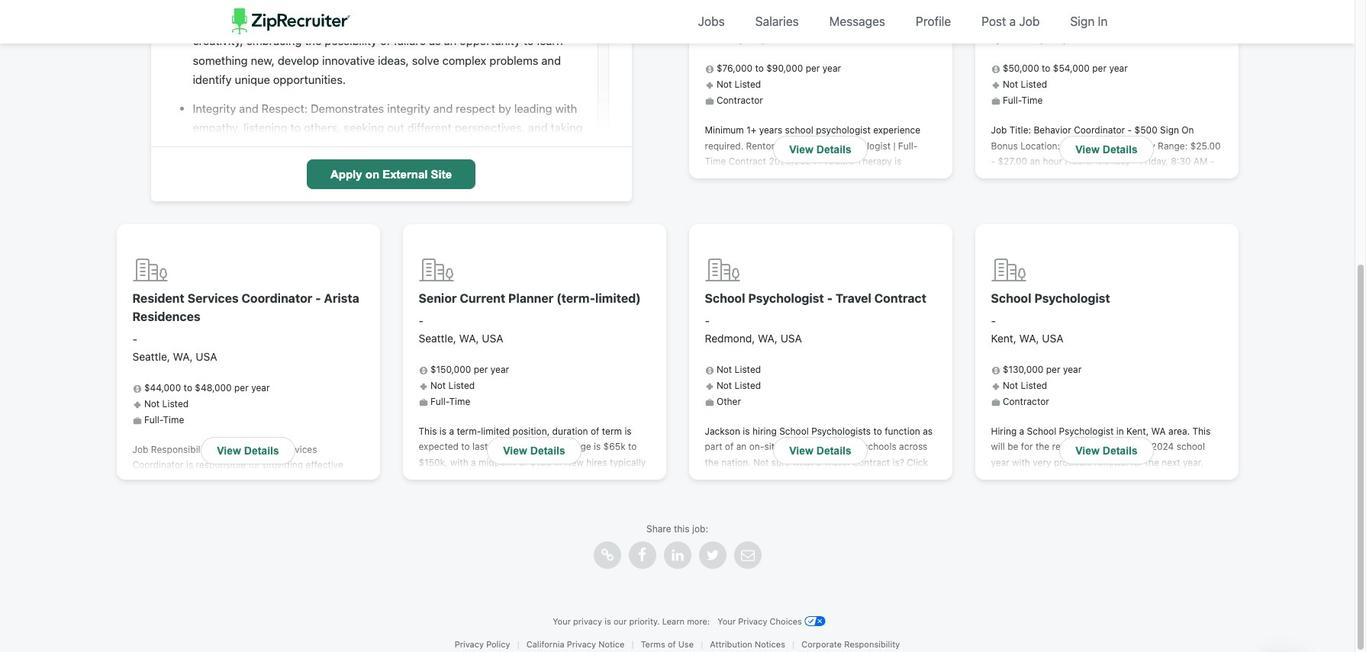 Task type: locate. For each thing, give the bounding box(es) containing it.
part down jackson
[[705, 442, 722, 453]]

the inside minimum 1+ years school psychologist experience required. renton, wa | school  psychologist | full- time contract 2023/2024 procare therapy is seeking a  passionate school psychologistthis current school year for a contract-to-hire  position located in the renton, washington area. as a procare employee, you  will be paid for every hour you work, on a weekly basis, and will have a  generous benefits package made specifically based on your needs. if this sounds  like an exciting opportunity for you, lets talk about it! description: *  full-time * $38-45 per hour * virtual interview * asap start * w2 contract for  full school year qualifications: * master's level school psychologist * school  psychologist state license and credentials * background check benefits: *  weekly pay every friday * competitive compensation (w-2) * medical, dental,  vision * pet insurance * basic life / ad&d * retirement plan compensation for  this opening is negotiable and will be experience-based. please apply by  submitting your information and sending a copy of your resume to  amber.wilson@procaretherapy.com. amber wilson, director of behavioral resources amber.wilson@procaretherapy.com (904) 717-6775
[[705, 202, 719, 214]]

our up works
[[1073, 545, 1087, 556]]

2 horizontal spatial based
[[821, 249, 848, 261]]

0 vertical spatial implement
[[1123, 280, 1168, 292]]

in-
[[297, 491, 309, 502]]

every
[[804, 358, 828, 370]]

to left learn
[[523, 34, 534, 48]]

insurance.
[[554, 613, 599, 624]]

full- for senior current planner (term-limited)
[[430, 396, 449, 408]]

ensure up community. at the right
[[991, 519, 1020, 531]]

more:
[[687, 616, 710, 626]]

: inside hiring a school psychologist in kent, wa area. this will be for the remainder  of the 2023/2024 school year with very probable renewal for the next year. assignment : candidate will work collaboratively with school staff, other  agency personnel and parents to develop and help implement programs to ensure  the success of students in the school community. assess students and document  eligibility for special education services and placement. required  qualifications: 1. current washington education staff associate (school  psychologist) certificate is required and must be on file prior to beginning  work. 2. major in school psychology 3. master's degree preferred  qualifications: 1. proficiency in second language 2. abil
[[1054, 473, 1056, 484]]

as inside job title: behavior coordinator - $500 sign on bonus location: lynnwood, wa  salary range: $25.00 - $27.00 an hour hours: monday - friday, 8:30 am - 5:00 pm  sails washington is a part of the redwood family care network and we take our  mission to heart. our mission is to provide world-class, person- centered  services that promote choice, independence, and the opportunity for growth.  this is achieved through working partnerships and integrated care coordination.  summary: * develop initial pbsp and iisp. create & implement behavior support  protocols specific to the particular behavioral needs of each client. duties  and responsibilities : * responsible for performing and delivering curriculum  and learning material and overseeing all operations of washington sails training program as reflected by the following duties and responsibilities. *  observe clients on an individualized basis. * develop initial pbsp and iisp. * collects, organizes, analyzes, and disseminates behavioral data. * train direct  staff to the iisp & pbsp and periodically (weekly) review behavior data and  habilitative goal tracking sheets to ensure direct staff are using them  correctly. * produces, reviews, and modifies behavioral plans (pbsp, functional assessment, and iisp) at least semi-annually to support sails clients to  achieve their goals. * provide training to our residential staff on clients' behavioral plans. * works with stakeholders: teachers, guardians, caseworkers,  medical specialists, and direct staff. * attends planning meetings to develop  or modify behavioral plans. * participates in the screening of referrals and  initial intake assessment
[[1065, 374, 1075, 385]]

we inside job title: behavior coordinator - $500 sign on bonus location: lynnwood, wa  salary range: $25.00 - $27.00 an hour hours: monday - friday, 8:30 am - 5:00 pm  sails washington is a part of the redwood family care network and we take our  mission to heart. our mission is to provide world-class, person- centered  services that promote choice, independence, and the opportunity for growth.  this is achieved through working partnerships and integrated care coordination.  summary: * develop initial pbsp and iisp. create & implement behavior support  protocols specific to the particular behavioral needs of each client. duties  and responsibilities : * responsible for performing and delivering curriculum  and learning material and overseeing all operations of washington sails training program as reflected by the following duties and responsibilities. *  observe clients on an individualized basis. * develop initial pbsp and iisp. * collects, organizes, analyzes, and disseminates behavioral data. * train direct  staff to the iisp & pbsp and periodically (weekly) review behavior data and  habilitative goal tracking sheets to ensure direct staff are using them  correctly. * produces, reviews, and modifies behavioral plans (pbsp, functional assessment, and iisp) at least semi-annually to support sails clients to  achieve their goals. * provide training to our residential staff on clients' behavioral plans. * works with stakeholders: teachers, guardians, caseworkers,  medical specialists, and direct staff. * attends planning meetings to develop  or modify behavioral plans. * participates in the screening of referrals and  initial intake assessment
[[1101, 187, 1113, 198]]

position down the psychologistthis
[[851, 187, 886, 198]]

0 vertical spatial benefits:
[[705, 358, 743, 370]]

lynnwood, inside job title: behavior coordinator - $500 sign on bonus location: lynnwood, wa  salary range: $25.00 - $27.00 an hour hours: monday - friday, 8:30 am - 5:00 pm  sails washington is a part of the redwood family care network and we take our  mission to heart. our mission is to provide world-class, person- centered  services that promote choice, independence, and the opportunity for growth.  this is achieved through working partnerships and integrated care coordination.  summary: * develop initial pbsp and iisp. create & implement behavior support  protocols specific to the particular behavioral needs of each client. duties  and responsibilities : * responsible for performing and delivering curriculum  and learning material and overseeing all operations of washington sails training program as reflected by the following duties and responsibilities. *  observe clients on an individualized basis. * develop initial pbsp and iisp. * collects, organizes, analyzes, and disseminates behavioral data. * train direct  staff to the iisp & pbsp and periodically (weekly) review behavior data and  habilitative goal tracking sheets to ensure direct staff are using them  correctly. * produces, reviews, and modifies behavioral plans (pbsp, functional assessment, and iisp) at least semi-annually to support sails clients to  achieve their goals. * provide training to our residential staff on clients' behavioral plans. * works with stakeholders: teachers, guardians, caseworkers,  medical specialists, and direct staff. * attends planning meetings to develop  or modify behavioral plans. * participates in the screening of referrals and  initial intake assessment
[[1063, 140, 1109, 152]]

1 vertical spatial mission
[[1037, 202, 1070, 214]]

in inside job responsibilities the resident services coordinator is responsible for  providing effective customer service to all prospective tenants, current tenants and property staff by utilizing in-depth knowledge of the property and  its functions. this position is also responsible for assisting property staff  with the planning and implementation of resident activities and promoting a  quality living experience for all residents. job description in addition to our  competitive compensation, we offer housing discounts of up to 40% at greystar communities, cell phone allowance, monthly bonus incentives, and a robust  benefits and perkspackage. arista residences, with 236 home
[[338, 569, 346, 580]]

every
[[836, 218, 859, 229]]

1 vertical spatial also
[[179, 522, 197, 534]]

made
[[744, 249, 768, 261]]

collects,
[[991, 420, 1029, 432]]

california privacy notice
[[526, 640, 627, 650]]

psychologist inside jackson is hiring school psychologists to function as part of an on-site  evaluation team in schools across the nation. not sure what a travel contract  is? click here for a quick overview. the school psychologist will administer  approved educational and psychological assessments, interpret testing data, prepare evaluation reports, collaborate with district staff and work with  parents to address students' emotional, academic, and behavioral issues, and attend iep and other related meetings. new graduates will be considered job  details * virtual & school-based opportunities available * k-12 caseload *  current school year * full time minimum qualifications * school psychology  state license and certification * master's o
[[869, 473, 923, 484]]

clients'
[[1175, 545, 1206, 556]]

parents inside hiring a school psychologist in kent, wa area. this will be for the remainder  of the 2023/2024 school year with very probable renewal for the next year. assignment : candidate will work collaboratively with school staff, other  agency personnel and parents to develop and help implement programs to ensure  the success of students in the school community. assess students and document  eligibility for special education services and placement. required  qualifications: 1. current washington education staff associate (school  psychologist) certificate is required and must be on file prior to beginning  work. 2. major in school psychology 3. master's degree preferred  qualifications: 1. proficiency in second language 2. abil
[[991, 504, 1024, 515]]

of down the friday,
[[1149, 171, 1158, 183]]

0 vertical spatial opportunity
[[460, 34, 520, 48]]

in right major
[[1100, 613, 1107, 624]]

not down $130,000
[[1003, 380, 1018, 392]]

partnerships
[[1115, 249, 1169, 261]]

view up prospective
[[217, 445, 241, 457]]

quality
[[284, 553, 313, 565]]

the inside job responsibilities the resident services coordinator is responsible for  providing effective customer service to all prospective tenants, current tenants and property staff by utilizing in-depth knowledge of the property and  its functions. this position is also responsible for assisting property staff  with the planning and implementation of resident activities and promoting a  quality living experience for all residents. job description in addition to our  competitive compensation, we offer housing discounts of up to 40% at greystar communities, cell phone allowance, monthly bonus incentives, and a robust  benefits and perkspackage. arista residences, with 236 home
[[221, 444, 237, 456]]

will right graduates on the right bottom
[[751, 582, 765, 593]]

0 horizontal spatial - seattle, wa, usa
[[132, 332, 217, 364]]

* left '$38-'
[[866, 280, 870, 292]]

be down hiring
[[1008, 442, 1018, 453]]

opportunity inside challenging the expected: approaches challenges with curiosity and creativity, embracing the possibility of failure as an opportunity to learn something new, develop innovative ideas, solve complex problems and identify unique opportunities.
[[460, 34, 520, 48]]

on left file at the bottom
[[1142, 597, 1152, 609]]

view details button for renton, wa, usa
[[773, 136, 868, 163]]

0 vertical spatial mission
[[1154, 187, 1186, 198]]

details for lynnwood, wa, usa
[[1103, 143, 1138, 156]]

0 horizontal spatial clients
[[1055, 529, 1084, 541]]

1 horizontal spatial 1.
[[1199, 628, 1205, 640]]

master's down choices
[[767, 644, 805, 653]]

emotional,
[[705, 550, 750, 562]]

mission down "network"
[[1037, 202, 1070, 214]]

2 vertical spatial full-time
[[144, 414, 184, 426]]

opportunity inside job title: behavior coordinator - $500 sign on bonus location: lynnwood, wa  salary range: $25.00 - $27.00 an hour hours: monday - friday, 8:30 am - 5:00 pm  sails washington is a part of the redwood family care network and we take our  mission to heart. our mission is to provide world-class, person- centered  services that promote choice, independence, and the opportunity for growth.  this is achieved through working partnerships and integrated care coordination.  summary: * develop initial pbsp and iisp. create & implement behavior support  protocols specific to the particular behavioral needs of each client. duties  and responsibilities : * responsible for performing and delivering curriculum  and learning material and overseeing all operations of washington sails training program as reflected by the following duties and responsibilities. *  observe clients on an individualized basis. * develop initial pbsp and iisp. * collects, organizes, analyzes, and disseminates behavioral data. * train direct  staff to the iisp & pbsp and periodically (weekly) review behavior data and  habilitative goal tracking sheets to ensure direct staff are using them  correctly. * produces, reviews, and modifies behavioral plans (pbsp, functional assessment, and iisp) at least semi-annually to support sails clients to  achieve their goals. * provide training to our residential staff on clients' behavioral plans. * works with stakeholders: teachers, guardians, caseworkers,  medical specialists, and direct staff. * attends planning meetings to develop  or modify behavioral plans. * participates in the screening of referrals and  initial intake assessment
[[1093, 234, 1143, 245]]

not listed for resident services coordinator - arista residences
[[144, 398, 189, 410]]

educational
[[812, 488, 862, 500]]

services down our
[[1032, 218, 1068, 229]]

salary inside this is a term-limited position, duration of term is expected to last 2-5  years. salary range is $65k to $150k, with a midpoint of $105 k. new hires  typically receive between minimum and midpoint, however, we may go slightly  higher based on experience, internal equity and market. sound transit also  offers a competitive benefits package with a wide range of offerings,  including: * health benefits: we offer two choices of medical plans, a dental  plan, and a vision plan all at no cost for employee coverage; comprehensive  benefits for employees and eligible dependents, including a spouse or domestic  partner. * long-term disability and life insurance. * employee assistance  program. * retirement plans: 401a - 10% of employee contribut
[[537, 442, 564, 453]]

travel inside jackson is hiring school psychologists to function as part of an on-site  evaluation team in schools across the nation. not sure what a travel contract  is? click here for a quick overview. the school psychologist will administer  approved educational and psychological assessments, interpret testing data, prepare evaluation reports, collaborate with district staff and work with  parents to address students' emotional, academic, and behavioral issues, and attend iep and other related meetings. new graduates will be considered job  details * virtual & school-based opportunities available * k-12 caseload *  current school year * full time minimum qualifications * school psychology  state license and certification * master's o
[[824, 457, 850, 469]]

master's down w2
[[859, 311, 896, 323]]

integrity and respect: demonstrates integrity and respect by leading with empathy, listening to others, seeking out different perspectives, and taking personal responsibility for decisions, actions, and results.
[[193, 101, 583, 154]]

& right iisp
[[1190, 436, 1197, 447]]

1 horizontal spatial or
[[1081, 607, 1090, 619]]

ziprecruiter image
[[232, 9, 350, 35]]

view details button for resident services coordinator - arista residences
[[201, 437, 295, 464]]

with down transit
[[548, 519, 566, 531]]

iisp)
[[1067, 514, 1087, 525]]

for inside jackson is hiring school psychologists to function as part of an on-site  evaluation team in schools across the nation. not sure what a travel contract  is? click here for a quick overview. the school psychologist will administer  approved educational and psychological assessments, interpret testing data, prepare evaluation reports, collaborate with district staff and work with  parents to address students' emotional, academic, and behavioral issues, and attend iep and other related meetings. new graduates will be considered job  details * virtual & school-based opportunities available * k-12 caseload *  current school year * full time minimum qualifications * school psychology  state license and certification * master's o
[[727, 473, 739, 484]]

related
[[796, 566, 826, 577]]

view details up prospective
[[217, 445, 279, 457]]

$27.00
[[998, 156, 1027, 167]]

0 horizontal spatial position
[[132, 522, 167, 534]]

| up contract-
[[799, 140, 801, 152]]

listed for school psychologist - travel contract
[[735, 380, 761, 392]]

hour down the "talk"
[[705, 296, 724, 307]]

current up notices
[[754, 613, 787, 624]]

1 vertical spatial students
[[1076, 535, 1114, 546]]

view for resident services coordinator - arista residences
[[217, 445, 241, 457]]

challenges
[[399, 14, 455, 28]]

correctly.
[[1080, 483, 1121, 494]]

job inside jackson is hiring school psychologists to function as part of an on-site  evaluation team in schools across the nation. not sure what a travel contract  is? click here for a quick overview. the school psychologist will administer  approved educational and psychological assessments, interpret testing data, prepare evaluation reports, collaborate with district staff and work with  parents to address students' emotional, academic, and behavioral issues, and attend iep and other related meetings. new graduates will be considered job  details * virtual & school-based opportunities available * k-12 caseload *  current school year * full time minimum qualifications * school psychology  state license and certification * master's o
[[831, 582, 847, 593]]

washington down learning at right
[[1113, 358, 1164, 370]]

for up '$38-'
[[876, 265, 888, 276]]

procare up hire
[[819, 156, 854, 167]]

washington down clients'
[[1164, 566, 1215, 577]]

develop down growth.
[[1177, 265, 1212, 276]]

0 vertical spatial range
[[566, 442, 591, 453]]

competitive inside this is a term-limited position, duration of term is expected to last 2-5  years. salary range is $65k to $150k, with a midpoint of $105 k. new hires  typically receive between minimum and midpoint, however, we may go slightly  higher based on experience, internal equity and market. sound transit also  offers a competitive benefits package with a wide range of offerings,  including: * health benefits: we offer two choices of medical plans, a dental  plan, and a vision plan all at no cost for employee coverage; comprehensive  benefits for employees and eligible dependents, including a spouse or domestic  partner. * long-term disability and life insurance. * employee assistance  program. * retirement plans: 401a - 10% of employee contribut
[[419, 519, 469, 531]]

full-time for senior current planner (term-limited)
[[430, 396, 470, 408]]

we inside job responsibilities the resident services coordinator is responsible for  providing effective customer service to all prospective tenants, current tenants and property staff by utilizing in-depth knowledge of the property and  its functions. this position is also responsible for assisting property staff  with the planning and implementation of resident activities and promoting a  quality living experience for all residents. job description in addition to our  competitive compensation, we offer housing discounts of up to 40% at greystar communities, cell phone allowance, monthly bonus incentives, and a robust  benefits and perkspackage. arista residences, with 236 home
[[317, 584, 329, 596]]

* up asap at right top
[[816, 280, 821, 292]]

on down goals.
[[1162, 545, 1172, 556]]

1 horizontal spatial parents
[[991, 504, 1024, 515]]

in right located
[[923, 187, 930, 198]]

hiring
[[991, 426, 1017, 437]]

wa, for school psychologist - travel contract
[[758, 332, 778, 345]]

0 vertical spatial new
[[565, 457, 584, 469]]

expected:
[[277, 14, 330, 28]]

benefits down work,
[[894, 234, 929, 245]]

not for school psychologist
[[1003, 380, 1018, 392]]

offer inside job responsibilities the resident services coordinator is responsible for  providing effective customer service to all prospective tenants, current tenants and property staff by utilizing in-depth knowledge of the property and  its functions. this position is also responsible for assisting property staff  with the planning and implementation of resident activities and promoting a  quality living experience for all residents. job description in addition to our  competitive compensation, we offer housing discounts of up to 40% at greystar communities, cell phone allowance, monthly bonus incentives, and a robust  benefits and perkspackage. arista residences, with 236 home
[[332, 584, 353, 596]]

usa for school psychologist - travel contract
[[781, 332, 802, 345]]

0 horizontal spatial other
[[770, 566, 793, 577]]

iisp. down duties
[[1195, 405, 1214, 416]]

* up notices
[[766, 628, 771, 640]]

offer up bonus
[[332, 584, 353, 596]]

other
[[1067, 488, 1090, 500], [770, 566, 793, 577]]

amber
[[872, 451, 901, 463]]

- inside - renton, wa, usa
[[705, 13, 710, 26]]

all right plan
[[439, 566, 449, 577]]

0 vertical spatial current
[[903, 171, 934, 183]]

listed up other
[[735, 380, 761, 392]]

position inside job responsibilities the resident services coordinator is responsible for  providing effective customer service to all prospective tenants, current tenants and property staff by utilizing in-depth knowledge of the property and  its functions. this position is also responsible for assisting property staff  with the planning and implementation of resident activities and promoting a  quality living experience for all residents. job description in addition to our  competitive compensation, we offer housing discounts of up to 40% at greystar communities, cell phone allowance, monthly bonus incentives, and a robust  benefits and perkspackage. arista residences, with 236 home
[[132, 522, 167, 534]]

2 vertical spatial master's
[[767, 644, 805, 653]]

the inside jackson is hiring school psychologists to function as part of an on-site  evaluation team in schools across the nation. not sure what a travel contract  is? click here for a quick overview. the school psychologist will administer  approved educational and psychological assessments, interpret testing data, prepare evaluation reports, collaborate with district staff and work with  parents to address students' emotional, academic, and behavioral issues, and attend iep and other related meetings. new graduates will be considered job  details * virtual & school-based opportunities available * k-12 caseload *  current school year * full time minimum qualifications * school psychology  state license and certification * master's o
[[705, 457, 719, 469]]

all inside job title: behavior coordinator - $500 sign on bonus location: lynnwood, wa  salary range: $25.00 - $27.00 an hour hours: monday - friday, 8:30 am - 5:00 pm  sails washington is a part of the redwood family care network and we take our  mission to heart. our mission is to provide world-class, person- centered  services that promote choice, independence, and the opportunity for growth.  this is achieved through working partnerships and integrated care coordination.  summary: * develop initial pbsp and iisp. create & implement behavior support  protocols specific to the particular behavioral needs of each client. duties  and responsibilities : * responsible for performing and delivering curriculum  and learning material and overseeing all operations of washington sails training program as reflected by the following duties and responsibilities. *  observe clients on an individualized basis. * develop initial pbsp and iisp. * collects, organizes, analyzes, and disseminates behavioral data. * train direct  staff to the iisp & pbsp and periodically (weekly) review behavior data and  habilitative goal tracking sheets to ensure direct staff are using them  correctly. * produces, reviews, and modifies behavioral plans (pbsp, functional assessment, and iisp) at least semi-annually to support sails clients to  achieve their goals. * provide training to our residential staff on clients' behavioral plans. * works with stakeholders: teachers, guardians, caseworkers,  medical specialists, and direct staff. * attends planning meetings to develop  or modify behavioral plans. * participates in the screening of referrals and  initial intake assessment
[[1041, 358, 1050, 370]]

1 horizontal spatial state
[[890, 327, 913, 338]]

midpoint
[[479, 457, 516, 469]]

0 vertical spatial services
[[1032, 218, 1068, 229]]

2. down required
[[1062, 613, 1070, 624]]

1 vertical spatial :
[[1054, 473, 1056, 484]]

in inside job title: behavior coordinator - $500 sign on bonus location: lynnwood, wa  salary range: $25.00 - $27.00 an hour hours: monday - friday, 8:30 am - 5:00 pm  sails washington is a part of the redwood family care network and we take our  mission to heart. our mission is to provide world-class, person- centered  services that promote choice, independence, and the opportunity for growth.  this is achieved through working partnerships and integrated care coordination.  summary: * develop initial pbsp and iisp. create & implement behavior support  protocols specific to the particular behavioral needs of each client. duties  and responsibilities : * responsible for performing and delivering curriculum  and learning material and overseeing all operations of washington sails training program as reflected by the following duties and responsibilities. *  observe clients on an individualized basis. * develop initial pbsp and iisp. * collects, organizes, analyzes, and disseminates behavioral data. * train direct  staff to the iisp & pbsp and periodically (weekly) review behavior data and  habilitative goal tracking sheets to ensure direct staff are using them  correctly. * produces, reviews, and modifies behavioral plans (pbsp, functional assessment, and iisp) at least semi-annually to support sails clients to  achieve their goals. * provide training to our residential staff on clients' behavioral plans. * works with stakeholders: teachers, guardians, caseworkers,  medical specialists, and direct staff. * attends planning meetings to develop  or modify behavioral plans. * participates in the screening of referrals and  initial intake assessment
[[1045, 623, 1052, 634]]

view details
[[789, 143, 852, 156], [1076, 143, 1138, 156], [217, 445, 279, 457], [503, 445, 565, 457], [789, 445, 852, 457], [1076, 445, 1138, 457]]

1 horizontal spatial develop
[[1177, 265, 1212, 276]]

participates
[[991, 623, 1042, 634]]

other inside jackson is hiring school psychologists to function as part of an on-site  evaluation team in schools across the nation. not sure what a travel contract  is? click here for a quick overview. the school psychologist will administer  approved educational and psychological assessments, interpret testing data, prepare evaluation reports, collaborate with district staff and work with  parents to address students' emotional, academic, and behavioral issues, and attend iep and other related meetings. new graduates will be considered job  details * virtual & school-based opportunities available * k-12 caseload *  current school year * full time minimum qualifications * school psychology  state license and certification * master's o
[[770, 566, 793, 577]]

0 horizontal spatial seeking
[[344, 121, 384, 135]]

ad&d
[[806, 389, 832, 401]]

717-
[[885, 483, 904, 494]]

0 horizontal spatial resident
[[132, 291, 185, 305]]

5:00
[[991, 171, 1011, 183]]

to right $76,000
[[755, 63, 764, 74]]

0 vertical spatial develop
[[1177, 265, 1212, 276]]

is
[[895, 156, 902, 167], [1111, 171, 1118, 183], [1073, 202, 1080, 214], [991, 249, 998, 261], [840, 405, 847, 416], [439, 426, 447, 437], [625, 426, 632, 437], [743, 426, 750, 437], [594, 442, 601, 453], [186, 460, 193, 471], [169, 522, 176, 534], [1037, 597, 1044, 609], [605, 616, 611, 626]]

an inside jackson is hiring school psychologists to function as part of an on-site  evaluation team in schools across the nation. not sure what a travel contract  is? click here for a quick overview. the school psychologist will administer  approved educational and psychological assessments, interpret testing data, prepare evaluation reports, collaborate with district staff and work with  parents to address students' emotional, academic, and behavioral issues, and attend iep and other related meetings. new graduates will be considered job  details * virtual & school-based opportunities available * k-12 caseload *  current school year * full time minimum qualifications * school psychology  state license and certification * master's o
[[736, 442, 747, 453]]

coordinator inside resident services coordinator - arista residences
[[242, 291, 312, 305]]

in inside minimum 1+ years school psychologist experience required. renton, wa | school  psychologist | full- time contract 2023/2024 procare therapy is seeking a  passionate school psychologistthis current school year for a contract-to-hire  position located in the renton, washington area. as a procare employee, you  will be paid for every hour you work, on a weekly basis, and will have a  generous benefits package made specifically based on your needs. if this sounds  like an exciting opportunity for you, lets talk about it! description: *  full-time * $38-45 per hour * virtual interview * asap start * w2 contract for  full school year qualifications: * master's level school psychologist * school  psychologist state license and credentials * background check benefits: *  weekly pay every friday * competitive compensation (w-2) * medical, dental,  vision * pet insurance * basic life / ad&d * retirement plan compensation for  this opening is negotiable and will be experience-based. please apply by  submitting your information and sending a copy of your resume to  amber.wilson@procaretherapy.com. amber wilson, director of behavioral resources amber.wilson@procaretherapy.com (904) 717-6775
[[923, 187, 930, 198]]

description
[[275, 569, 336, 580]]

to left "address"
[[825, 535, 834, 546]]

details for senior current planner (term-limited)
[[530, 445, 565, 457]]

life inside minimum 1+ years school psychologist experience required. renton, wa | school  psychologist | full- time contract 2023/2024 procare therapy is seeking a  passionate school psychologistthis current school year for a contract-to-hire  position located in the renton, washington area. as a procare employee, you  will be paid for every hour you work, on a weekly basis, and will have a  generous benefits package made specifically based on your needs. if this sounds  like an exciting opportunity for you, lets talk about it! description: *  full-time * $38-45 per hour * virtual interview * asap start * w2 contract for  full school year qualifications: * master's level school psychologist * school  psychologist state license and credentials * background check benefits: *  weekly pay every friday * competitive compensation (w-2) * medical, dental,  vision * pet insurance * basic life / ad&d * retirement plan compensation for  this opening is negotiable and will be experience-based. please apply by  submitting your information and sending a copy of your resume to  amber.wilson@procaretherapy.com. amber wilson, director of behavioral resources amber.wilson@procaretherapy.com (904) 717-6775
[[782, 389, 798, 401]]

1 vertical spatial license
[[883, 628, 916, 640]]

resident up providing
[[240, 444, 278, 456]]

parents down reports,
[[790, 535, 822, 546]]

0 horizontal spatial we
[[317, 584, 329, 596]]

competitive inside job responsibilities the resident services coordinator is responsible for  providing effective customer service to all prospective tenants, current tenants and property staff by utilizing in-depth knowledge of the property and  its functions. this position is also responsible for assisting property staff  with the planning and implementation of resident activities and promoting a  quality living experience for all residents. job description in addition to our  competitive compensation, we offer housing discounts of up to 40% at greystar communities, cell phone allowance, monthly bonus incentives, and a robust  benefits and perkspackage. arista residences, with 236 home
[[198, 584, 248, 596]]

for up spouse
[[525, 582, 537, 593]]

0 horizontal spatial or
[[558, 597, 567, 609]]

1 horizontal spatial this
[[705, 265, 721, 276]]

full- up located
[[898, 140, 918, 152]]

1 horizontal spatial salary
[[1129, 140, 1155, 152]]

package
[[705, 249, 741, 261], [509, 519, 546, 531]]

0 vertical spatial 2023/2024
[[769, 156, 817, 167]]

of inside challenging the expected: approaches challenges with curiosity and creativity, embracing the possibility of failure as an opportunity to learn something new, develop innovative ideas, solve complex problems and identify unique opportunities.
[[380, 34, 391, 48]]

services inside hiring a school psychologist in kent, wa area. this will be for the remainder  of the 2023/2024 school year with very probable renewal for the next year. assignment : candidate will work collaboratively with school staff, other  agency personnel and parents to develop and help implement programs to ensure  the success of students in the school community. assess students and document  eligibility for special education services and placement. required  qualifications: 1. current washington education staff associate (school  psychologist) certificate is required and must be on file prior to beginning  work. 2. major in school psychology 3. master's degree preferred  qualifications: 1. proficiency in second language 2. abil
[[1084, 550, 1120, 562]]

contractor for renton, wa, usa
[[717, 95, 763, 106]]

kent, inside the - kent, wa, usa
[[991, 332, 1016, 345]]

of right knowledge
[[182, 507, 190, 518]]

check
[[872, 343, 898, 354]]

modifies
[[1010, 498, 1047, 510]]

1 horizontal spatial opportunity
[[823, 265, 873, 276]]

0 horizontal spatial current
[[324, 475, 355, 487]]

to left last
[[461, 442, 470, 453]]

main element
[[232, 0, 1123, 43]]

or up screening at the right of the page
[[1081, 607, 1090, 619]]

0 vertical spatial training
[[991, 374, 1024, 385]]

resident inside resident services coordinator - arista residences
[[132, 291, 185, 305]]

2 vertical spatial contract
[[852, 457, 890, 469]]

attribution notices
[[710, 640, 788, 650]]

not for school psychologist - travel contract
[[717, 380, 732, 392]]

of inside jackson is hiring school psychologists to function as part of an on-site  evaluation team in schools across the nation. not sure what a travel contract  is? click here for a quick overview. the school psychologist will administer  approved educational and psychological assessments, interpret testing data, prepare evaluation reports, collaborate with district staff and work with  parents to address students' emotional, academic, and behavioral issues, and attend iep and other related meetings. new graduates will be considered job  details * virtual & school-based opportunities available * k-12 caseload *  current school year * full time minimum qualifications * school psychology  state license and certification * master's o
[[725, 442, 734, 453]]

plans
[[1096, 498, 1119, 510]]

2. down referrals at bottom
[[1128, 644, 1136, 653]]

1 your from the left
[[553, 616, 571, 626]]

services down achieve
[[1084, 550, 1120, 562]]

to up degree
[[1033, 607, 1042, 619]]

0 vertical spatial kent,
[[991, 332, 1016, 345]]

your
[[553, 616, 571, 626], [718, 616, 736, 626]]

lynnwood, inside - lynnwood, wa, usa
[[991, 31, 1044, 44]]

personnel
[[1127, 488, 1169, 500]]

may
[[419, 488, 436, 500]]

in inside jackson is hiring school psychologists to function as part of an on-site  evaluation team in schools across the nation. not sure what a travel contract  is? click here for a quick overview. the school psychologist will administer  approved educational and psychological assessments, interpret testing data, prepare evaluation reports, collaborate with district staff and work with  parents to address students' emotional, academic, and behavioral issues, and attend iep and other related meetings. new graduates will be considered job  details * virtual & school-based opportunities available * k-12 caseload *  current school year * full time minimum qualifications * school psychology  state license and certification * master's o
[[853, 442, 861, 453]]

usa for senior current planner (term-limited)
[[482, 332, 503, 345]]

innovative
[[322, 53, 375, 67]]

procare
[[819, 156, 854, 167], [856, 202, 890, 214]]

it!
[[750, 280, 759, 292]]

new down issues,
[[873, 566, 892, 577]]

0 horizontal spatial qualifications:
[[1039, 566, 1117, 577]]

residents.
[[209, 569, 252, 580]]

start
[[840, 296, 861, 307]]

wa, for resident services coordinator - arista residences
[[173, 351, 193, 364]]

wa, for school psychologist
[[1019, 332, 1039, 345]]

this inside job title: behavior coordinator - $500 sign on bonus location: lynnwood, wa  salary range: $25.00 - $27.00 an hour hours: monday - friday, 8:30 am - 5:00 pm  sails washington is a part of the redwood family care network and we take our  mission to heart. our mission is to provide world-class, person- centered  services that promote choice, independence, and the opportunity for growth.  this is achieved through working partnerships and integrated care coordination.  summary: * develop initial pbsp and iisp. create & implement behavior support  protocols specific to the particular behavioral needs of each client. duties  and responsibilities : * responsible for performing and delivering curriculum  and learning material and overseeing all operations of washington sails training program as reflected by the following duties and responsibilities. *  observe clients on an individualized basis. * develop initial pbsp and iisp. * collects, organizes, analyzes, and disseminates behavioral data. * train direct  staff to the iisp & pbsp and periodically (weekly) review behavior data and  habilitative goal tracking sheets to ensure direct staff are using them  correctly. * produces, reviews, and modifies behavioral plans (pbsp, functional assessment, and iisp) at least semi-annually to support sails clients to  achieve their goals. * provide training to our residential staff on clients' behavioral plans. * works with stakeholders: teachers, guardians, caseworkers,  medical specialists, and direct staff. * attends planning meetings to develop  or modify behavioral plans. * participates in the screening of referrals and  initial intake assessment
[[1195, 234, 1213, 245]]

sails down the assessment,
[[1027, 529, 1053, 541]]

stakeholders:
[[1124, 560, 1182, 572]]

sign inside job title: behavior coordinator - $500 sign on bonus location: lynnwood, wa  salary range: $25.00 - $27.00 an hour hours: monday - friday, 8:30 am - 5:00 pm  sails washington is a part of the redwood family care network and we take our  mission to heart. our mission is to provide world-class, person- centered  services that promote choice, independence, and the opportunity for growth.  this is achieved through working partnerships and integrated care coordination.  summary: * develop initial pbsp and iisp. create & implement behavior support  protocols specific to the particular behavioral needs of each client. duties  and responsibilities : * responsible for performing and delivering curriculum  and learning material and overseeing all operations of washington sails training program as reflected by the following duties and responsibilities. *  observe clients on an individualized basis. * develop initial pbsp and iisp. * collects, organizes, analyzes, and disseminates behavioral data. * train direct  staff to the iisp & pbsp and periodically (weekly) review behavior data and  habilitative goal tracking sheets to ensure direct staff are using them  correctly. * produces, reviews, and modifies behavioral plans (pbsp, functional assessment, and iisp) at least semi-annually to support sails clients to  achieve their goals. * provide training to our residential staff on clients' behavioral plans. * works with stakeholders: teachers, guardians, caseworkers,  medical specialists, and direct staff. * attends planning meetings to develop  or modify behavioral plans. * participates in the screening of referrals and  initial intake assessment
[[1160, 125, 1179, 136]]

responsible
[[196, 460, 246, 471], [199, 522, 249, 534]]

1 vertical spatial based
[[516, 488, 542, 500]]

on inside this is a term-limited position, duration of term is expected to last 2-5  years. salary range is $65k to $150k, with a midpoint of $105 k. new hires  typically receive between minimum and midpoint, however, we may go slightly  higher based on experience, internal equity and market. sound transit also  offers a competitive benefits package with a wide range of offerings,  including: * health benefits: we offer two choices of medical plans, a dental  plan, and a vision plan all at no cost for employee coverage; comprehensive  benefits for employees and eligible dependents, including a spouse or domestic  partner. * long-term disability and life insurance. * employee assistance  program. * retirement plans: 401a - 10% of employee contribut
[[545, 488, 556, 500]]

not listed for lynnwood, wa, usa
[[1003, 79, 1047, 90]]

psychologist inside hiring a school psychologist in kent, wa area. this will be for the remainder  of the 2023/2024 school year with very probable renewal for the next year. assignment : candidate will work collaboratively with school staff, other  agency personnel and parents to develop and help implement programs to ensure  the success of students in the school community. assess students and document  eligibility for special education services and placement. required  qualifications: 1. current washington education staff associate (school  psychologist) certificate is required and must be on file prior to beginning  work. 2. major in school psychology 3. master's degree preferred  qualifications: 1. proficiency in second language 2. abil
[[1059, 426, 1114, 437]]

1 horizontal spatial the
[[818, 473, 834, 484]]

listed for resident services coordinator - arista residences
[[162, 398, 189, 410]]

apply
[[330, 168, 362, 181]]

1 vertical spatial new
[[873, 566, 892, 577]]

school
[[804, 140, 833, 152], [798, 171, 827, 183], [705, 291, 745, 305], [991, 291, 1031, 305], [705, 327, 734, 338], [801, 327, 831, 338], [779, 426, 809, 437], [1027, 426, 1056, 437], [837, 473, 866, 484], [790, 613, 819, 624], [773, 628, 803, 640]]

nation.
[[721, 457, 751, 469]]

job up available
[[831, 582, 847, 593]]

wide
[[577, 519, 597, 531]]

develop inside challenging the expected: approaches challenges with curiosity and creativity, embracing the possibility of failure as an opportunity to learn something new, develop innovative ideas, solve complex problems and identify unique opportunities.
[[278, 53, 319, 67]]

compensation,
[[251, 584, 315, 596]]

full- down $44,000
[[144, 414, 163, 426]]

1 | from the left
[[799, 140, 801, 152]]

1 vertical spatial clients
[[1055, 529, 1084, 541]]

all up program
[[1041, 358, 1050, 370]]

1 horizontal spatial other
[[1067, 488, 1090, 500]]

benefits inside minimum 1+ years school psychologist experience required. renton, wa | school  psychologist | full- time contract 2023/2024 procare therapy is seeking a  passionate school psychologistthis current school year for a contract-to-hire  position located in the renton, washington area. as a procare employee, you  will be paid for every hour you work, on a weekly basis, and will have a  generous benefits package made specifically based on your needs. if this sounds  like an exciting opportunity for you, lets talk about it! description: *  full-time * $38-45 per hour * virtual interview * asap start * w2 contract for  full school year qualifications: * master's level school psychologist * school  psychologist state license and credentials * background check benefits: *  weekly pay every friday * competitive compensation (w-2) * medical, dental,  vision * pet insurance * basic life / ad&d * retirement plan compensation for  this opening is negotiable and will be experience-based. please apply by  submitting your information and sending a copy of your resume to  amber.wilson@procaretherapy.com. amber wilson, director of behavioral resources amber.wilson@procaretherapy.com (904) 717-6775
[[894, 234, 929, 245]]

1 horizontal spatial direct
[[1093, 436, 1118, 447]]

2023/2024 up next
[[1126, 442, 1174, 453]]

1 vertical spatial develop
[[1037, 504, 1072, 515]]

school inside hiring a school psychologist in kent, wa area. this will be for the remainder  of the 2023/2024 school year with very probable renewal for the next year. assignment : candidate will work collaboratively with school staff, other  agency personnel and parents to develop and help implement programs to ensure  the success of students in the school community. assess students and document  eligibility for special education services and placement. required  qualifications: 1. current washington education staff associate (school  psychologist) certificate is required and must be on file prior to beginning  work. 2. major in school psychology 3. master's degree preferred  qualifications: 1. proficiency in second language 2. abil
[[1027, 426, 1056, 437]]

0 vertical spatial package
[[705, 249, 741, 261]]

2 you from the left
[[884, 218, 900, 229]]

data
[[1199, 451, 1218, 463]]

our inside job responsibilities the resident services coordinator is responsible for  providing effective customer service to all prospective tenants, current tenants and property staff by utilizing in-depth knowledge of the property and  its functions. this position is also responsible for assisting property staff  with the planning and implementation of resident activities and promoting a  quality living experience for all residents. job description in addition to our  competitive compensation, we offer housing discounts of up to 40% at greystar communities, cell phone allowance, monthly bonus incentives, and a robust  benefits and perkspackage. arista residences, with 236 home
[[181, 584, 195, 596]]

1 vertical spatial state
[[857, 628, 880, 640]]

1 horizontal spatial contractor
[[1003, 396, 1049, 408]]

1 vertical spatial services
[[1084, 550, 1120, 562]]

2023/2024 for renton, wa, usa
[[769, 156, 817, 167]]

about
[[723, 280, 748, 292]]

with
[[458, 14, 480, 28], [555, 101, 577, 115], [450, 457, 468, 469], [1012, 457, 1030, 469], [991, 488, 1009, 500], [548, 519, 566, 531], [875, 519, 893, 531], [769, 535, 787, 546], [155, 538, 173, 549], [1103, 560, 1121, 572], [215, 647, 233, 653]]

service
[[176, 475, 207, 487]]

or inside this is a term-limited position, duration of term is expected to last 2-5  years. salary range is $65k to $150k, with a midpoint of $105 k. new hires  typically receive between minimum and midpoint, however, we may go slightly  higher based on experience, internal equity and market. sound transit also  offers a competitive benefits package with a wide range of offerings,  including: * health benefits: we offer two choices of medical plans, a dental  plan, and a vision plan all at no cost for employee coverage; comprehensive  benefits for employees and eligible dependents, including a spouse or domestic  partner. * long-term disability and life insurance. * employee assistance  program. * retirement plans: 401a - 10% of employee contribut
[[558, 597, 567, 609]]

0 horizontal spatial salary
[[537, 442, 564, 453]]

0 vertical spatial we
[[1101, 187, 1113, 198]]

by inside minimum 1+ years school psychologist experience required. renton, wa | school  psychologist | full- time contract 2023/2024 procare therapy is seeking a  passionate school psychologistthis current school year for a contract-to-hire  position located in the renton, washington area. as a procare employee, you  will be paid for every hour you work, on a weekly basis, and will have a  generous benefits package made specifically based on your needs. if this sounds  like an exciting opportunity for you, lets talk about it! description: *  full-time * $38-45 per hour * virtual interview * asap start * w2 contract for  full school year qualifications: * master's level school psychologist * school  psychologist state license and credentials * background check benefits: *  weekly pay every friday * competitive compensation (w-2) * medical, dental,  vision * pet insurance * basic life / ad&d * retirement plan compensation for  this opening is negotiable and will be experience-based. please apply by  submitting your information and sending a copy of your resume to  amber.wilson@procaretherapy.com. amber wilson, director of behavioral resources amber.wilson@procaretherapy.com (904) 717-6775
[[859, 420, 869, 432]]

for right cost
[[497, 566, 509, 577]]

with down "residential"
[[1103, 560, 1121, 572]]

offer for resident services coordinator - arista residences
[[332, 584, 353, 596]]

0 horizontal spatial services
[[1032, 218, 1068, 229]]

1 vertical spatial 2023/2024
[[1126, 442, 1174, 453]]

& right create
[[1114, 280, 1120, 292]]

person-
[[1184, 202, 1218, 214]]

(school
[[1104, 582, 1137, 593]]

view details for resident services coordinator - arista residences
[[217, 445, 279, 457]]

0 horizontal spatial state
[[857, 628, 880, 640]]

modify
[[1093, 607, 1122, 619]]

* up clients'
[[1184, 529, 1188, 541]]

benefits: inside this is a term-limited position, duration of term is expected to last 2-5  years. salary range is $65k to $150k, with a midpoint of $105 k. new hires  typically receive between minimum and midpoint, however, we may go slightly  higher based on experience, internal equity and market. sound transit also  offers a competitive benefits package with a wide range of offerings,  including: * health benefits: we offer two choices of medical plans, a dental  plan, and a vision plan all at no cost for employee coverage; comprehensive  benefits for employees and eligible dependents, including a spouse or domestic  partner. * long-term disability and life insurance. * employee assistance  program. * retirement plans: 401a - 10% of employee contribut
[[545, 535, 583, 546]]

this inside this is a term-limited position, duration of term is expected to last 2-5  years. salary range is $65k to $150k, with a midpoint of $105 k. new hires  typically receive between minimum and midpoint, however, we may go slightly  higher based on experience, internal equity and market. sound transit also  offers a competitive benefits package with a wide range of offerings,  including: * health benefits: we offer two choices of medical plans, a dental  plan, and a vision plan all at no cost for employee coverage; comprehensive  benefits for employees and eligible dependents, including a spouse or domestic  partner. * long-term disability and life insurance. * employee assistance  program. * retirement plans: 401a - 10% of employee contribut
[[419, 426, 437, 437]]

0 horizontal spatial lynnwood,
[[991, 31, 1044, 44]]

experience inside job responsibilities the resident services coordinator is responsible for  providing effective customer service to all prospective tenants, current tenants and property staff by utilizing in-depth knowledge of the property and  its functions. this position is also responsible for assisting property staff  with the planning and implementation of resident activities and promoting a  quality living experience for all residents. job description in addition to our  competitive compensation, we offer housing discounts of up to 40% at greystar communities, cell phone allowance, monthly bonus incentives, and a robust  benefits and perkspackage. arista residences, with 236 home
[[132, 569, 180, 580]]

based inside jackson is hiring school psychologists to function as part of an on-site  evaluation team in schools across the nation. not sure what a travel contract  is? click here for a quick overview. the school psychologist will administer  approved educational and psychological assessments, interpret testing data, prepare evaluation reports, collaborate with district staff and work with  parents to address students' emotional, academic, and behavioral issues, and attend iep and other related meetings. new graduates will be considered job  details * virtual & school-based opportunities available * k-12 caseload *  current school year * full time minimum qualifications * school psychology  state license and certification * master's o
[[739, 597, 765, 609]]

an right the "like"
[[774, 265, 785, 276]]

by inside the integrity and respect: demonstrates integrity and respect by leading with empathy, listening to others, seeking out different perspectives, and taking personal responsibility for decisions, actions, and results.
[[499, 101, 511, 115]]

not listed for renton, wa, usa
[[717, 79, 761, 90]]

2 vertical spatial hour
[[705, 296, 724, 307]]

1 vertical spatial life
[[535, 613, 551, 624]]

listening
[[244, 121, 287, 135]]

1 vertical spatial we
[[636, 473, 648, 484]]

view details for renton, wa, usa
[[789, 143, 852, 156]]

all inside this is a term-limited position, duration of term is expected to last 2-5  years. salary range is $65k to $150k, with a midpoint of $105 k. new hires  typically receive between minimum and midpoint, however, we may go slightly  higher based on experience, internal equity and market. sound transit also  offers a competitive benefits package with a wide range of offerings,  including: * health benefits: we offer two choices of medical plans, a dental  plan, and a vision plan all at no cost for employee coverage; comprehensive  benefits for employees and eligible dependents, including a spouse or domestic  partner. * long-term disability and life insurance. * employee assistance  program. * retirement plans: 401a - 10% of employee contribut
[[439, 566, 449, 577]]

submitting
[[872, 420, 918, 432]]

behavioral down collects,
[[991, 436, 1036, 447]]

-
[[705, 13, 710, 26], [991, 13, 996, 26], [1128, 125, 1132, 136], [991, 156, 995, 167], [1133, 156, 1137, 167], [1210, 156, 1215, 167], [315, 291, 321, 305], [827, 291, 833, 305], [419, 314, 424, 327], [705, 314, 710, 327], [991, 314, 996, 327], [132, 332, 137, 345], [442, 644, 446, 653]]

services inside resident services coordinator - arista residences
[[187, 291, 239, 305]]

listed down $50,000
[[1021, 79, 1047, 90]]

listed for lynnwood, wa, usa
[[1021, 79, 1047, 90]]

an down following on the right of the page
[[1170, 389, 1180, 401]]

1 vertical spatial as
[[1065, 374, 1075, 385]]

1 vertical spatial minimum
[[892, 613, 931, 624]]

for left assisting
[[252, 522, 264, 534]]

1 vertical spatial parents
[[790, 535, 822, 546]]

achieve
[[1097, 529, 1130, 541]]

for inside the integrity and respect: demonstrates integrity and respect by leading with empathy, listening to others, seeking out different perspectives, and taking personal responsibility for decisions, actions, and results.
[[313, 140, 328, 154]]

behavioral up responsibilities
[[991, 311, 1036, 323]]

0 vertical spatial direct
[[1093, 436, 1118, 447]]

washington down hours:
[[1058, 171, 1109, 183]]

spouse
[[525, 597, 556, 609]]

initial up disseminates
[[1125, 405, 1148, 416]]

specific
[[1070, 296, 1104, 307]]

not for resident services coordinator - arista residences
[[144, 398, 160, 410]]

will up "function"
[[916, 405, 930, 416]]

listed for school psychologist
[[1021, 380, 1047, 392]]

1 vertical spatial property
[[209, 507, 247, 518]]

to inside the integrity and respect: demonstrates integrity and respect by leading with empathy, listening to others, seeking out different perspectives, and taking personal responsibility for decisions, actions, and results.
[[290, 121, 301, 135]]

0 horizontal spatial iisp.
[[1061, 280, 1080, 292]]

usa down 'needs'
[[1042, 332, 1064, 345]]

master's for school psychologist - travel contract
[[767, 644, 805, 653]]

seeking inside the integrity and respect: demonstrates integrity and respect by leading with empathy, listening to others, seeking out different perspectives, and taking personal responsibility for decisions, actions, and results.
[[344, 121, 384, 135]]

job
[[254, 569, 272, 580]]

renton, inside - renton, wa, usa
[[705, 31, 743, 44]]

usa
[[768, 31, 790, 44], [1069, 31, 1091, 44], [482, 332, 503, 345], [781, 332, 802, 345], [1042, 332, 1064, 345], [196, 351, 217, 364]]

current down placement.
[[1129, 566, 1162, 577]]

behavioral inside jackson is hiring school psychologists to function as part of an on-site  evaluation team in schools across the nation. not sure what a travel contract  is? click here for a quick overview. the school psychologist will administer  approved educational and psychological assessments, interpret testing data, prepare evaluation reports, collaborate with district staff and work with  parents to address students' emotional, academic, and behavioral issues, and attend iep and other related meetings. new graduates will be considered job  details * virtual & school-based opportunities available * k-12 caseload *  current school year * full time minimum qualifications * school psychology  state license and certification * master's o
[[818, 550, 862, 562]]

contract inside jackson is hiring school psychologists to function as part of an on-site  evaluation team in schools across the nation. not sure what a travel contract  is? click here for a quick overview. the school psychologist will administer  approved educational and psychological assessments, interpret testing data, prepare evaluation reports, collaborate with district staff and work with  parents to address students' emotional, academic, and behavioral issues, and attend iep and other related meetings. new graduates will be considered job  details * virtual & school-based opportunities available * k-12 caseload *  current school year * full time minimum qualifications * school psychology  state license and certification * master's o
[[852, 457, 890, 469]]

living
[[316, 553, 339, 565]]

salary inside job title: behavior coordinator - $500 sign on bonus location: lynnwood, wa  salary range: $25.00 - $27.00 an hour hours: monday - friday, 8:30 am - 5:00 pm  sails washington is a part of the redwood family care network and we take our  mission to heart. our mission is to provide world-class, person- centered  services that promote choice, independence, and the opportunity for growth.  this is achieved through working partnerships and integrated care coordination.  summary: * develop initial pbsp and iisp. create & implement behavior support  protocols specific to the particular behavioral needs of each client. duties  and responsibilities : * responsible for performing and delivering curriculum  and learning material and overseeing all operations of washington sails training program as reflected by the following duties and responsibilities. *  observe clients on an individualized basis. * develop initial pbsp and iisp. * collects, organizes, analyzes, and disseminates behavioral data. * train direct  staff to the iisp & pbsp and periodically (weekly) review behavior data and  habilitative goal tracking sheets to ensure direct staff are using them  correctly. * produces, reviews, and modifies behavioral plans (pbsp, functional assessment, and iisp) at least semi-annually to support sails clients to  achieve their goals. * provide training to our residential staff on clients' behavioral plans. * works with stakeholders: teachers, guardians, caseworkers,  medical specialists, and direct staff. * attends planning meetings to develop  or modify behavioral plans. * participates in the screening of referrals and  initial intake assessment
[[1129, 140, 1155, 152]]

- seattle, wa, usa for senior
[[419, 314, 503, 345]]

current inside minimum 1+ years school psychologist experience required. renton, wa | school  psychologist | full- time contract 2023/2024 procare therapy is seeking a  passionate school psychologistthis current school year for a contract-to-hire  position located in the renton, washington area. as a procare employee, you  will be paid for every hour you work, on a weekly basis, and will have a  generous benefits package made specifically based on your needs. if this sounds  like an exciting opportunity for you, lets talk about it! description: *  full-time * $38-45 per hour * virtual interview * asap start * w2 contract for  full school year qualifications: * master's level school psychologist * school  psychologist state license and credentials * background check benefits: *  weekly pay every friday * competitive compensation (w-2) * medical, dental,  vision * pet insurance * basic life / ad&d * retirement plan compensation for  this opening is negotiable and will be experience-based. please apply by  submitting your information and sending a copy of your resume to  amber.wilson@procaretherapy.com. amber wilson, director of behavioral resources amber.wilson@procaretherapy.com (904) 717-6775
[[903, 171, 934, 183]]

0 horizontal spatial offer
[[332, 584, 353, 596]]

0 horizontal spatial :
[[1054, 473, 1056, 484]]

offer inside this is a term-limited position, duration of term is expected to last 2-5  years. salary range is $65k to $150k, with a midpoint of $105 k. new hires  typically receive between minimum and midpoint, however, we may go slightly  higher based on experience, internal equity and market. sound transit also  offers a competitive benefits package with a wide range of offerings,  including: * health benefits: we offer two choices of medical plans, a dental  plan, and a vision plan all at no cost for employee coverage; comprehensive  benefits for employees and eligible dependents, including a spouse or domestic  partner. * long-term disability and life insurance. * employee assistance  program. * retirement plans: 401a - 10% of employee contribut
[[601, 535, 622, 546]]

full- for lynnwood, wa, usa
[[1003, 95, 1022, 106]]

contractor up 1+
[[717, 95, 763, 106]]

coordinator inside job title: behavior coordinator - $500 sign on bonus location: lynnwood, wa  salary range: $25.00 - $27.00 an hour hours: monday - friday, 8:30 am - 5:00 pm  sails washington is a part of the redwood family care network and we take our  mission to heart. our mission is to provide world-class, person- centered  services that promote choice, independence, and the opportunity for growth.  this is achieved through working partnerships and integrated care coordination.  summary: * develop initial pbsp and iisp. create & implement behavior support  protocols specific to the particular behavioral needs of each client. duties  and responsibilities : * responsible for performing and delivering curriculum  and learning material and overseeing all operations of washington sails training program as reflected by the following duties and responsibilities. *  observe clients on an individualized basis. * develop initial pbsp and iisp. * collects, organizes, analyzes, and disseminates behavioral data. * train direct  staff to the iisp & pbsp and periodically (weekly) review behavior data and  habilitative goal tracking sheets to ensure direct staff are using them  correctly. * produces, reviews, and modifies behavioral plans (pbsp, functional assessment, and iisp) at least semi-annually to support sails clients to  achieve their goals. * provide training to our residential staff on clients' behavioral plans. * works with stakeholders: teachers, guardians, caseworkers,  medical specialists, and direct staff. * attends planning meetings to develop  or modify behavioral plans. * participates in the screening of referrals and  initial intake assessment
[[1074, 125, 1125, 136]]

1 horizontal spatial - seattle, wa, usa
[[419, 314, 503, 345]]

usa up pay
[[781, 332, 802, 345]]

different
[[407, 121, 452, 135]]

here
[[705, 473, 724, 484]]

not down $76,000
[[717, 79, 732, 90]]

certification
[[705, 644, 758, 653]]

sign inside main element
[[1070, 15, 1095, 28]]

1 vertical spatial salary
[[537, 442, 564, 453]]

full- for resident services coordinator - arista residences
[[144, 414, 163, 426]]

1 horizontal spatial work
[[1122, 473, 1143, 484]]

collaboratively
[[1145, 473, 1208, 484]]

program.
[[512, 628, 552, 640]]

usa for school psychologist
[[1042, 332, 1064, 345]]

annually
[[1149, 514, 1184, 525]]

full-time for resident services coordinator - arista residences
[[144, 414, 184, 426]]

experience,
[[558, 488, 608, 500]]

area.
[[811, 202, 832, 214], [1168, 426, 1190, 437]]

0 horizontal spatial minimum
[[705, 125, 744, 136]]

a down cell
[[200, 631, 205, 642]]

psychologist
[[836, 140, 891, 152], [748, 291, 824, 305], [1034, 291, 1110, 305], [737, 327, 792, 338], [833, 327, 888, 338], [1059, 426, 1114, 437], [869, 473, 923, 484]]

1 vertical spatial lynnwood,
[[1063, 140, 1109, 152]]

also up activities at the left bottom
[[179, 522, 197, 534]]

0 vertical spatial planning
[[192, 538, 229, 549]]

washington inside minimum 1+ years school psychologist experience required. renton, wa | school  psychologist | full- time contract 2023/2024 procare therapy is seeking a  passionate school psychologistthis current school year for a contract-to-hire  position located in the renton, washington area. as a procare employee, you  will be paid for every hour you work, on a weekly basis, and will have a  generous benefits package made specifically based on your needs. if this sounds  like an exciting opportunity for you, lets talk about it! description: *  full-time * $38-45 per hour * virtual interview * asap start * w2 contract for  full school year qualifications: * master's level school psychologist * school  psychologist state license and credentials * background check benefits: *  weekly pay every friday * competitive compensation (w-2) * medical, dental,  vision * pet insurance * basic life / ad&d * retirement plan compensation for  this opening is negotiable and will be experience-based. please apply by  submitting your information and sending a copy of your resume to  amber.wilson@procaretherapy.com. amber wilson, director of behavioral resources amber.wilson@procaretherapy.com (904) 717-6775
[[757, 202, 808, 214]]

usa down salaries
[[768, 31, 790, 44]]

kent,
[[991, 332, 1016, 345], [1127, 426, 1149, 437]]

each
[[1078, 311, 1099, 323]]

1 horizontal spatial experience
[[873, 125, 921, 136]]

1 vertical spatial opportunity
[[1093, 234, 1143, 245]]

view for school psychologist - travel contract
[[789, 445, 814, 457]]

salary down $500
[[1129, 140, 1155, 152]]

program
[[1026, 374, 1063, 385]]

current inside hiring a school psychologist in kent, wa area. this will be for the remainder  of the 2023/2024 school year with very probable renewal for the next year. assignment : candidate will work collaboratively with school staff, other  agency personnel and parents to develop and help implement programs to ensure  the success of students in the school community. assess students and document  eligibility for special education services and placement. required  qualifications: 1. current washington education staff associate (school  psychologist) certificate is required and must be on file prior to beginning  work. 2. major in school psychology 3. master's degree preferred  qualifications: 1. proficiency in second language 2. abil
[[1129, 566, 1162, 577]]

details up the monday on the top right of page
[[1103, 143, 1138, 156]]

plans. up "guardians,"
[[1038, 560, 1064, 572]]

1 horizontal spatial your
[[718, 616, 736, 626]]

2 horizontal spatial master's
[[991, 628, 1028, 640]]

washington down contract-
[[757, 202, 808, 214]]

usa inside the - kent, wa, usa
[[1042, 332, 1064, 345]]

1 horizontal spatial minimum
[[892, 613, 931, 624]]

working
[[1078, 249, 1112, 261]]

listed left (w-
[[735, 364, 761, 376]]

be inside jackson is hiring school psychologists to function as part of an on-site  evaluation team in schools across the nation. not sure what a travel contract  is? click here for a quick overview. the school psychologist will administer  approved educational and psychological assessments, interpret testing data, prepare evaluation reports, collaborate with district staff and work with  parents to address students' emotional, academic, and behavioral issues, and attend iep and other related meetings. new graduates will be considered job  details * virtual & school-based opportunities available * k-12 caseload *  current school year * full time minimum qualifications * school psychology  state license and certification * master's o
[[767, 582, 778, 593]]

0 horizontal spatial benefits:
[[545, 535, 583, 546]]

view for school psychologist
[[1076, 445, 1100, 457]]

1 horizontal spatial package
[[705, 249, 741, 261]]

2023/2024 for school psychologist
[[1126, 442, 1174, 453]]

implement inside hiring a school psychologist in kent, wa area. this will be for the remainder  of the 2023/2024 school year with very probable renewal for the next year. assignment : candidate will work collaboratively with school staff, other  agency personnel and parents to develop and help implement programs to ensure  the success of students in the school community. assess students and document  eligibility for special education services and placement. required  qualifications: 1. current washington education staff associate (school  psychologist) certificate is required and must be on file prior to beginning  work. 2. major in school psychology 3. master's degree preferred  qualifications: 1. proficiency in second language 2. abil
[[1114, 504, 1159, 515]]

2 support from the top
[[991, 529, 1025, 541]]

not listed for school psychologist
[[1003, 380, 1047, 392]]

2 horizontal spatial this
[[784, 405, 800, 416]]

2 horizontal spatial wa
[[1151, 426, 1166, 437]]

resident services coordinator - arista residences
[[132, 291, 359, 323]]

new
[[565, 457, 584, 469], [873, 566, 892, 577]]

am
[[1194, 156, 1208, 167]]

1 vertical spatial renton,
[[746, 140, 779, 152]]

this inside job responsibilities the resident services coordinator is responsible for  providing effective customer service to all prospective tenants, current tenants and property staff by utilizing in-depth knowledge of the property and  its functions. this position is also responsible for assisting property staff  with the planning and implementation of resident activities and promoting a  quality living experience for all residents. job description in addition to our  competitive compensation, we offer housing discounts of up to 40% at greystar communities, cell phone allowance, monthly bonus incentives, and a robust  benefits and perkspackage. arista residences, with 236 home
[[326, 507, 344, 518]]

notices
[[755, 640, 785, 650]]

1 horizontal spatial sign
[[1160, 125, 1179, 136]]

talk
[[705, 280, 720, 292]]

slightly
[[453, 488, 484, 500]]

choice,
[[1129, 218, 1160, 229]]

resident inside job responsibilities the resident services coordinator is responsible for  providing effective customer service to all prospective tenants, current tenants and property staff by utilizing in-depth knowledge of the property and  its functions. this position is also responsible for assisting property staff  with the planning and implementation of resident activities and promoting a  quality living experience for all residents. job description in addition to our  competitive compensation, we offer housing discounts of up to 40% at greystar communities, cell phone allowance, monthly bonus incentives, and a robust  benefits and perkspackage. arista residences, with 236 home
[[240, 444, 278, 456]]

(w-
[[768, 374, 785, 385]]

2 vertical spatial &
[[920, 582, 926, 593]]

state inside minimum 1+ years school psychologist experience required. renton, wa | school  psychologist | full- time contract 2023/2024 procare therapy is seeking a  passionate school psychologistthis current school year for a contract-to-hire  position located in the renton, washington area. as a procare employee, you  will be paid for every hour you work, on a weekly basis, and will have a  generous benefits package made specifically based on your needs. if this sounds  like an exciting opportunity for you, lets talk about it! description: *  full-time * $38-45 per hour * virtual interview * asap start * w2 contract for  full school year qualifications: * master's level school psychologist * school  psychologist state license and credentials * background check benefits: *  weekly pay every friday * competitive compensation (w-2) * medical, dental,  vision * pet insurance * basic life / ad&d * retirement plan compensation for  this opening is negotiable and will be experience-based. please apply by  submitting your information and sending a copy of your resume to  amber.wilson@procaretherapy.com. amber wilson, director of behavioral resources amber.wilson@procaretherapy.com (904) 717-6775
[[890, 327, 913, 338]]

level
[[898, 311, 921, 323]]

new inside this is a term-limited position, duration of term is expected to last 2-5  years. salary range is $65k to $150k, with a midpoint of $105 k. new hires  typically receive between minimum and midpoint, however, we may go slightly  higher based on experience, internal equity and market. sound transit also  offers a competitive benefits package with a wide range of offerings,  including: * health benefits: we offer two choices of medical plans, a dental  plan, and a vision plan all at no cost for employee coverage; comprehensive  benefits for employees and eligible dependents, including a spouse or domestic  partner. * long-term disability and life insurance. * employee assistance  program. * retirement plans: 401a - 10% of employee contribut
[[565, 457, 584, 469]]

* down sheets
[[1123, 483, 1127, 494]]

implement inside job title: behavior coordinator - $500 sign on bonus location: lynnwood, wa  salary range: $25.00 - $27.00 an hour hours: monday - friday, 8:30 am - 5:00 pm  sails washington is a part of the redwood family care network and we take our  mission to heart. our mission is to provide world-class, person- centered  services that promote choice, independence, and the opportunity for growth.  this is achieved through working partnerships and integrated care coordination.  summary: * develop initial pbsp and iisp. create & implement behavior support  protocols specific to the particular behavioral needs of each client. duties  and responsibilities : * responsible for performing and delivering curriculum  and learning material and overseeing all operations of washington sails training program as reflected by the following duties and responsibilities. *  observe clients on an individualized basis. * develop initial pbsp and iisp. * collects, organizes, analyzes, and disseminates behavioral data. * train direct  staff to the iisp & pbsp and periodically (weekly) review behavior data and  habilitative goal tracking sheets to ensure direct staff are using them  correctly. * produces, reviews, and modifies behavioral plans (pbsp, functional assessment, and iisp) at least semi-annually to support sails clients to  achieve their goals. * provide training to our residential staff on clients' behavioral plans. * works with stakeholders: teachers, guardians, caseworkers,  medical specialists, and direct staff. * attends planning meetings to develop  or modify behavioral plans. * participates in the screening of referrals and  initial intake assessment
[[1123, 280, 1168, 292]]

salary up k.
[[537, 442, 564, 453]]

you
[[752, 218, 767, 229], [884, 218, 900, 229]]

is inside jackson is hiring school psychologists to function as part of an on-site  evaluation team in schools across the nation. not sure what a travel contract  is? click here for a quick overview. the school psychologist will administer  approved educational and psychological assessments, interpret testing data, prepare evaluation reports, collaborate with district staff and work with  parents to address students' emotional, academic, and behavioral issues, and attend iep and other related meetings. new graduates will be considered job  details * virtual & school-based opportunities available * k-12 caseload *  current school year * full time minimum qualifications * school psychology  state license and certification * master's o
[[743, 426, 750, 437]]

0 vertical spatial support
[[991, 296, 1025, 307]]

0 vertical spatial master's
[[859, 311, 896, 323]]

material
[[1159, 343, 1193, 354]]

view for senior current planner (term-limited)
[[503, 445, 527, 457]]

assistance
[[463, 628, 510, 640]]

0 vertical spatial property
[[186, 491, 223, 502]]

0 vertical spatial 1.
[[1120, 566, 1126, 577]]

services inside job responsibilities the resident services coordinator is responsible for  providing effective customer service to all prospective tenants, current tenants and property staff by utilizing in-depth knowledge of the property and  its functions. this position is also responsible for assisting property staff  with the planning and implementation of resident activities and promoting a  quality living experience for all residents. job description in addition to our  competitive compensation, we offer housing discounts of up to 40% at greystar communities, cell phone allowance, monthly bonus incentives, and a robust  benefits and perkspackage. arista residences, with 236 home
[[280, 444, 317, 456]]

job inside job title: behavior coordinator - $500 sign on bonus location: lynnwood, wa  salary range: $25.00 - $27.00 an hour hours: monday - friday, 8:30 am - 5:00 pm  sails washington is a part of the redwood family care network and we take our  mission to heart. our mission is to provide world-class, person- centered  services that promote choice, independence, and the opportunity for growth.  this is achieved through working partnerships and integrated care coordination.  summary: * develop initial pbsp and iisp. create & implement behavior support  protocols specific to the particular behavioral needs of each client. duties  and responsibilities : * responsible for performing and delivering curriculum  and learning material and overseeing all operations of washington sails training program as reflected by the following duties and responsibilities. *  observe clients on an individualized basis. * develop initial pbsp and iisp. * collects, organizes, analyzes, and disseminates behavioral data. * train direct  staff to the iisp & pbsp and periodically (weekly) review behavior data and  habilitative goal tracking sheets to ensure direct staff are using them  correctly. * produces, reviews, and modifies behavioral plans (pbsp, functional assessment, and iisp) at least semi-annually to support sails clients to  achieve their goals. * provide training to our residential staff on clients' behavioral plans. * works with stakeholders: teachers, guardians, caseworkers,  medical specialists, and direct staff. * attends planning meetings to develop  or modify behavioral plans. * participates in the screening of referrals and  initial intake assessment
[[991, 125, 1007, 136]]

not listed for senior current planner (term-limited)
[[430, 380, 475, 392]]

$130,000
[[1003, 364, 1044, 376]]

to up produces,
[[1149, 467, 1158, 478]]

initial
[[1185, 623, 1208, 634]]

renton, down 'jobs'
[[705, 31, 743, 44]]

the up the client.
[[1118, 296, 1132, 307]]

as
[[429, 34, 441, 48], [1065, 374, 1075, 385], [923, 426, 933, 437]]

package inside minimum 1+ years school psychologist experience required. renton, wa | school  psychologist | full- time contract 2023/2024 procare therapy is seeking a  passionate school psychologistthis current school year for a contract-to-hire  position located in the renton, washington area. as a procare employee, you  will be paid for every hour you work, on a weekly basis, and will have a  generous benefits package made specifically based on your needs. if this sounds  like an exciting opportunity for you, lets talk about it! description: *  full-time * $38-45 per hour * virtual interview * asap start * w2 contract for  full school year qualifications: * master's level school psychologist * school  psychologist state license and credentials * background check benefits: *  weekly pay every friday * competitive compensation (w-2) * medical, dental,  vision * pet insurance * basic life / ad&d * retirement plan compensation for  this opening is negotiable and will be experience-based. please apply by  submitting your information and sending a copy of your resume to  amber.wilson@procaretherapy.com. amber wilson, director of behavioral resources amber.wilson@procaretherapy.com (904) 717-6775
[[705, 249, 741, 261]]

2 horizontal spatial &
[[1190, 436, 1197, 447]]

not for renton, wa, usa
[[717, 79, 732, 90]]

* left k-
[[870, 597, 874, 609]]



Task type: describe. For each thing, give the bounding box(es) containing it.
1 support from the top
[[991, 296, 1025, 307]]

details for resident services coordinator - arista residences
[[244, 445, 279, 457]]

basis.
[[1053, 405, 1078, 416]]

apply on external site button
[[307, 159, 476, 189]]

0 vertical spatial pbsp
[[1017, 280, 1040, 292]]

1 horizontal spatial privacy
[[567, 640, 596, 650]]

year down interview
[[766, 311, 785, 323]]

new inside jackson is hiring school psychologists to function as part of an on-site  evaluation team in schools across the nation. not sure what a travel contract  is? click here for a quick overview. the school psychologist will administer  approved educational and psychological assessments, interpret testing data, prepare evaluation reports, collaborate with district staff and work with  parents to address students' emotional, academic, and behavioral issues, and attend iep and other related meetings. new graduates will be considered job  details * virtual & school-based opportunities available * k-12 caseload *  current school year * full time minimum qualifications * school psychology  state license and certification * master's o
[[873, 566, 892, 577]]

listed for senior current planner (term-limited)
[[448, 380, 475, 392]]

behavioral down them
[[1049, 498, 1094, 510]]

term
[[450, 613, 472, 624]]

details for school psychologist
[[1103, 445, 1138, 457]]

1 you from the left
[[752, 218, 767, 229]]

of left "each"
[[1067, 311, 1076, 323]]

on inside button
[[365, 168, 379, 181]]

area. inside minimum 1+ years school psychologist experience required. renton, wa | school  psychologist | full- time contract 2023/2024 procare therapy is seeking a  passionate school psychologistthis current school year for a contract-to-hire  position located in the renton, washington area. as a procare employee, you  will be paid for every hour you work, on a weekly basis, and will have a  generous benefits package made specifically based on your needs. if this sounds  like an exciting opportunity for you, lets talk about it! description: *  full-time * $38-45 per hour * virtual interview * asap start * w2 contract for  full school year qualifications: * master's level school psychologist * school  psychologist state license and credentials * background check benefits: *  weekly pay every friday * competitive compensation (w-2) * medical, dental,  vision * pet insurance * basic life / ad&d * retirement plan compensation for  this opening is negotiable and will be experience-based. please apply by  submitting your information and sending a copy of your resume to  amber.wilson@procaretherapy.com. amber wilson, director of behavioral resources amber.wilson@procaretherapy.com (904) 717-6775
[[811, 202, 832, 214]]

time up responsibilities
[[163, 414, 184, 426]]

details inside jackson is hiring school psychologists to function as part of an on-site  evaluation team in schools across the nation. not sure what a travel contract  is? click here for a quick overview. the school psychologist will administer  approved educational and psychological assessments, interpret testing data, prepare evaluation reports, collaborate with district staff and work with  parents to address students' emotional, academic, and behavioral issues, and attend iep and other related meetings. new graduates will be considered job  details * virtual & school-based opportunities available * k-12 caseload *  current school year * full time minimum qualifications * school psychology  state license and certification * master's o
[[850, 582, 880, 593]]

* down domestic
[[601, 613, 606, 624]]

profile
[[916, 15, 951, 28]]

respect:
[[262, 101, 308, 115]]

: inside job title: behavior coordinator - $500 sign on bonus location: lynnwood, wa  salary range: $25.00 - $27.00 an hour hours: monday - friday, 8:30 am - 5:00 pm  sails washington is a part of the redwood family care network and we take our  mission to heart. our mission is to provide world-class, person- centered  services that promote choice, independence, and the opportunity for growth.  this is achieved through working partnerships and integrated care coordination.  summary: * develop initial pbsp and iisp. create & implement behavior support  protocols specific to the particular behavioral needs of each client. duties  and responsibilities : * responsible for performing and delivering curriculum  and learning material and overseeing all operations of washington sails training program as reflected by the following duties and responsibilities. *  observe clients on an individualized basis. * develop initial pbsp and iisp. * collects, organizes, analyzes, and disseminates behavioral data. * train direct  staff to the iisp & pbsp and periodically (weekly) review behavior data and  habilitative goal tracking sheets to ensure direct staff are using them  correctly. * produces, reviews, and modifies behavioral plans (pbsp, functional assessment, and iisp) at least semi-annually to support sails clients to  achieve their goals. * provide training to our residential staff on clients' behavioral plans. * works with stakeholders: teachers, guardians, caseworkers,  medical specialists, and direct staff. * attends planning meetings to develop  or modify behavioral plans. * participates in the screening of referrals and  initial intake assessment
[[1075, 327, 1077, 338]]

staff left "are"
[[991, 483, 1011, 494]]

services inside job title: behavior coordinator - $500 sign on bonus location: lynnwood, wa  salary range: $25.00 - $27.00 an hour hours: monday - friday, 8:30 am - 5:00 pm  sails washington is a part of the redwood family care network and we take our  mission to heart. our mission is to provide world-class, person- centered  services that promote choice, independence, and the opportunity for growth.  this is achieved through working partnerships and integrated care coordination.  summary: * develop initial pbsp and iisp. create & implement behavior support  protocols specific to the particular behavioral needs of each client. duties  and responsibilities : * responsible for performing and delivering curriculum  and learning material and overseeing all operations of washington sails training program as reflected by the following duties and responsibilities. *  observe clients on an individualized basis. * develop initial pbsp and iisp. * collects, organizes, analyzes, and disseminates behavioral data. * train direct  staff to the iisp & pbsp and periodically (weekly) review behavior data and  habilitative goal tracking sheets to ensure direct staff are using them  correctly. * produces, reviews, and modifies behavioral plans (pbsp, functional assessment, and iisp) at least semi-annually to support sails clients to  achieve their goals. * provide training to our residential staff on clients' behavioral plans. * works with stakeholders: teachers, guardians, caseworkers,  medical specialists, and direct staff. * attends planning meetings to develop  or modify behavioral plans. * participates in the screening of referrals and  initial intake assessment
[[1032, 218, 1068, 229]]

job responsibilities the resident services coordinator is responsible for  providing effective customer service to all prospective tenants, current tenants and property staff by utilizing in-depth knowledge of the property and  its functions. this position is also responsible for assisting property staff  with the planning and implementation of resident activities and promoting a  quality living experience for all residents. job description in addition to our  competitive compensation, we offer housing discounts of up to 40% at greystar communities, cell phone allowance, monthly bonus incentives, and a robust  benefits and perkspackage. arista residences, with 236 home
[[132, 444, 364, 653]]

1 horizontal spatial in
[[1098, 15, 1108, 28]]

the up document
[[1139, 519, 1153, 531]]

we inside this is a term-limited position, duration of term is expected to last 2-5  years. salary range is $65k to $150k, with a midpoint of $105 k. new hires  typically receive between minimum and midpoint, however, we may go slightly  higher based on experience, internal equity and market. sound transit also  offers a competitive benefits package with a wide range of offerings,  including: * health benefits: we offer two choices of medical plans, a dental  plan, and a vision plan all at no cost for employee coverage; comprehensive  benefits for employees and eligible dependents, including a spouse or domestic  partner. * long-term disability and life insurance. * employee assistance  program. * retirement plans: 401a - 10% of employee contribut
[[636, 473, 648, 484]]

1 vertical spatial 1.
[[1199, 628, 1205, 640]]

terms of use
[[641, 640, 696, 650]]

second
[[1052, 644, 1084, 653]]

* down start
[[852, 311, 856, 323]]

job inside main element
[[1019, 15, 1040, 28]]

a down employee,
[[718, 234, 723, 245]]

view details button for school psychologist
[[1060, 437, 1154, 464]]

year down curriculum
[[1063, 364, 1082, 376]]

1 vertical spatial sails
[[1166, 358, 1192, 370]]

(weekly)
[[1088, 451, 1126, 463]]

0 horizontal spatial pbsp
[[991, 451, 1015, 463]]

current inside job responsibilities the resident services coordinator is responsible for  providing effective customer service to all prospective tenants, current tenants and property staff by utilizing in-depth knowledge of the property and  its functions. this position is also responsible for assisting property staff  with the planning and implementation of resident activities and promoting a  quality living experience for all residents. job description in addition to our  competitive compensation, we offer housing discounts of up to 40% at greystar communities, cell phone allowance, monthly bonus incentives, and a robust  benefits and perkspackage. arista residences, with 236 home
[[324, 475, 355, 487]]

to up typically
[[628, 442, 637, 453]]

seattle, for resident services coordinator - arista residences
[[132, 351, 170, 364]]

with up resident
[[155, 538, 173, 549]]

of left term
[[591, 426, 599, 437]]

also inside this is a term-limited position, duration of term is expected to last 2-5  years. salary range is $65k to $150k, with a midpoint of $105 k. new hires  typically receive between minimum and midpoint, however, we may go slightly  higher based on experience, internal equity and market. sound transit also  offers a competitive benefits package with a wide range of offerings,  including: * health benefits: we offer two choices of medical plans, a dental  plan, and a vision plan all at no cost for employee coverage; comprehensive  benefits for employees and eligible dependents, including a spouse or domestic  partner. * long-term disability and life insurance. * employee assistance  program. * retirement plans: 401a - 10% of employee contribut
[[564, 504, 581, 515]]

midpoint,
[[552, 473, 593, 484]]

* right ad&d
[[835, 389, 839, 401]]

* up qualifications
[[747, 613, 752, 624]]

2 vertical spatial property
[[307, 522, 344, 534]]

class,
[[1156, 202, 1181, 214]]

staff,
[[1043, 488, 1065, 500]]

minimum inside jackson is hiring school psychologists to function as part of an on-site  evaluation team in schools across the nation. not sure what a travel contract  is? click here for a quick overview. the school psychologist will administer  approved educational and psychological assessments, interpret testing data, prepare evaluation reports, collaborate with district staff and work with  parents to address students' emotional, academic, and behavioral issues, and attend iep and other related meetings. new graduates will be considered job  details * virtual & school-based opportunities available * k-12 caseload *  current school year * full time minimum qualifications * school psychology  state license and certification * master's o
[[892, 613, 931, 624]]

* left w2
[[864, 296, 868, 307]]

expected
[[419, 442, 459, 453]]

hire
[[832, 187, 849, 198]]

attribution
[[710, 640, 752, 650]]

per right $150,000
[[474, 364, 488, 376]]

with inside job title: behavior coordinator - $500 sign on bonus location: lynnwood, wa  salary range: $25.00 - $27.00 an hour hours: monday - friday, 8:30 am - 5:00 pm  sails washington is a part of the redwood family care network and we take our  mission to heart. our mission is to provide world-class, person- centered  services that promote choice, independence, and the opportunity for growth.  this is achieved through working partnerships and integrated care coordination.  summary: * develop initial pbsp and iisp. create & implement behavior support  protocols specific to the particular behavioral needs of each client. duties  and responsibilities : * responsible for performing and delivering curriculum  and learning material and overseeing all operations of washington sails training program as reflected by the following duties and responsibilities. *  observe clients on an individualized basis. * develop initial pbsp and iisp. * collects, organizes, analyzes, and disseminates behavioral data. * train direct  staff to the iisp & pbsp and periodically (weekly) review behavior data and  habilitative goal tracking sheets to ensure direct staff are using them  correctly. * produces, reviews, and modifies behavioral plans (pbsp, functional assessment, and iisp) at least semi-annually to support sails clients to  achieve their goals. * provide training to our residential staff on clients' behavioral plans. * works with stakeholders: teachers, guardians, caseworkers,  medical specialists, and direct staff. * attends planning meetings to develop  or modify behavioral plans. * participates in the screening of referrals and  initial intake assessment
[[1103, 560, 1121, 572]]

0 vertical spatial current
[[460, 291, 505, 305]]

individualized
[[991, 405, 1050, 416]]

retirement inside minimum 1+ years school psychologist experience required. renton, wa | school  psychologist | full- time contract 2023/2024 procare therapy is seeking a  passionate school psychologistthis current school year for a contract-to-hire  position located in the renton, washington area. as a procare employee, you  will be paid for every hour you work, on a weekly basis, and will have a  generous benefits package made specifically based on your needs. if this sounds  like an exciting opportunity for you, lets talk about it! description: *  full-time * $38-45 per hour * virtual interview * asap start * w2 contract for  full school year qualifications: * master's level school psychologist * school  psychologist state license and credentials * background check benefits: *  weekly pay every friday * competitive compensation (w-2) * medical, dental,  vision * pet insurance * basic life / ad&d * retirement plan compensation for  this opening is negotiable and will be experience-based. please apply by  submitting your information and sending a copy of your resume to  amber.wilson@procaretherapy.com. amber wilson, director of behavioral resources amber.wilson@procaretherapy.com (904) 717-6775
[[842, 389, 889, 401]]

as
[[835, 202, 845, 214]]

per right $54,000
[[1092, 63, 1107, 74]]

is inside hiring a school psychologist in kent, wa area. this will be for the remainder  of the 2023/2024 school year with very probable renewal for the next year. assignment : candidate will work collaboratively with school staff, other  agency personnel and parents to develop and help implement programs to ensure  the success of students in the school community. assess students and document  eligibility for special education services and placement. required  qualifications: 1. current washington education staff associate (school  psychologist) certificate is required and must be on file prior to beginning  work. 2. major in school psychology 3. master's degree preferred  qualifications: 1. proficiency in second language 2. abil
[[1037, 597, 1044, 609]]

terms
[[641, 640, 665, 650]]

background
[[818, 343, 869, 354]]

time up title:
[[1022, 95, 1043, 106]]

attends
[[1119, 592, 1153, 603]]

as inside challenging the expected: approaches challenges with curiosity and creativity, embracing the possibility of failure as an opportunity to learn something new, develop innovative ideas, solve complex problems and identify unique opportunities.
[[429, 34, 441, 48]]

or inside job title: behavior coordinator - $500 sign on bonus location: lynnwood, wa  salary range: $25.00 - $27.00 an hour hours: monday - friday, 8:30 am - 5:00 pm  sails washington is a part of the redwood family care network and we take our  mission to heart. our mission is to provide world-class, person- centered  services that promote choice, independence, and the opportunity for growth.  this is achieved through working partnerships and integrated care coordination.  summary: * develop initial pbsp and iisp. create & implement behavior support  protocols specific to the particular behavioral needs of each client. duties  and responsibilities : * responsible for performing and delivering curriculum  and learning material and overseeing all operations of washington sails training program as reflected by the following duties and responsibilities. *  observe clients on an individualized basis. * develop initial pbsp and iisp. * collects, organizes, analyzes, and disseminates behavioral data. * train direct  staff to the iisp & pbsp and periodically (weekly) review behavior data and  habilitative goal tracking sheets to ensure direct staff are using them  correctly. * produces, reviews, and modifies behavioral plans (pbsp, functional assessment, and iisp) at least semi-annually to support sails clients to  achieve their goals. * provide training to our residential staff on clients' behavioral plans. * works with stakeholders: teachers, guardians, caseworkers,  medical specialists, and direct staff. * attends planning meetings to develop  or modify behavioral plans. * participates in the screening of referrals and  initial intake assessment
[[1081, 607, 1090, 619]]

view details button for lynnwood, wa, usa
[[1060, 136, 1154, 163]]

view details for school psychologist - travel contract
[[789, 445, 852, 457]]

with up the between
[[450, 457, 468, 469]]

2 | from the left
[[893, 140, 896, 152]]

therapy
[[857, 156, 892, 167]]

caseworkers,
[[1082, 576, 1138, 587]]

to up 'discounts'
[[170, 584, 179, 596]]

view details for school psychologist
[[1076, 445, 1138, 457]]

your down the generous
[[864, 249, 883, 261]]

in down degree
[[1042, 644, 1049, 653]]

1 vertical spatial procare
[[856, 202, 890, 214]]

is up the "apply"
[[840, 405, 847, 416]]

not for senior current planner (term-limited)
[[430, 380, 446, 392]]

$38-
[[873, 280, 894, 292]]

reports,
[[787, 519, 821, 531]]

wa, inside - renton, wa, usa
[[746, 31, 765, 44]]

2 horizontal spatial privacy
[[738, 616, 767, 626]]

10%
[[449, 644, 468, 653]]

please
[[802, 420, 830, 432]]

time up start
[[842, 280, 863, 292]]

is?
[[893, 457, 904, 469]]

12
[[886, 597, 896, 609]]

0 vertical spatial 2.
[[1062, 613, 1070, 624]]

* up dental,
[[860, 358, 864, 370]]

school right years
[[785, 125, 813, 136]]

school up amber.wilson@procaretherapy.com.
[[779, 426, 809, 437]]

identify
[[193, 73, 232, 86]]

lets
[[911, 265, 927, 276]]

seattle, for senior current planner (term-limited)
[[419, 332, 456, 345]]

market.
[[467, 504, 499, 515]]

8:30
[[1171, 156, 1191, 167]]

full-time for lynnwood, wa, usa
[[1003, 95, 1043, 106]]

* up credentials
[[794, 327, 799, 338]]

part inside job title: behavior coordinator - $500 sign on bonus location: lynnwood, wa  salary range: $25.00 - $27.00 an hour hours: monday - friday, 8:30 am - 5:00 pm  sails washington is a part of the redwood family care network and we take our  mission to heart. our mission is to provide world-class, person- centered  services that promote choice, independence, and the opportunity for growth.  this is achieved through working partnerships and integrated care coordination.  summary: * develop initial pbsp and iisp. create & implement behavior support  protocols specific to the particular behavioral needs of each client. duties  and responsibilities : * responsible for performing and delivering curriculum  and learning material and overseeing all operations of washington sails training program as reflected by the following duties and responsibilities. *  observe clients on an individualized basis. * develop initial pbsp and iisp. * collects, organizes, analyzes, and disseminates behavioral data. * train direct  staff to the iisp & pbsp and periodically (weekly) review behavior data and  habilitative goal tracking sheets to ensure direct staff are using them  correctly. * produces, reviews, and modifies behavioral plans (pbsp, functional assessment, and iisp) at least semi-annually to support sails clients to  achieve their goals. * provide training to our residential staff on clients' behavioral plans. * works with stakeholders: teachers, guardians, caseworkers,  medical specialists, and direct staff. * attends planning meetings to develop  or modify behavioral plans. * participates in the screening of referrals and  initial intake assessment
[[1129, 171, 1146, 183]]

2 vertical spatial renton,
[[721, 202, 755, 214]]

solve
[[412, 53, 439, 67]]

2 vertical spatial direct
[[1060, 592, 1085, 603]]

year right $90,000
[[823, 63, 841, 74]]

wa inside job title: behavior coordinator - $500 sign on bonus location: lynnwood, wa  salary range: $25.00 - $27.00 an hour hours: monday - friday, 8:30 am - 5:00 pm  sails washington is a part of the redwood family care network and we take our  mission to heart. our mission is to provide world-class, person- centered  services that promote choice, independence, and the opportunity for growth.  this is achieved through working partnerships and integrated care coordination.  summary: * develop initial pbsp and iisp. create & implement behavior support  protocols specific to the particular behavioral needs of each client. duties  and responsibilities : * responsible for performing and delivering curriculum  and learning material and overseeing all operations of washington sails training program as reflected by the following duties and responsibilities. *  observe clients on an individualized basis. * develop initial pbsp and iisp. * collects, organizes, analyzes, and disseminates behavioral data. * train direct  staff to the iisp & pbsp and periodically (weekly) review behavior data and  habilitative goal tracking sheets to ensure direct staff are using them  correctly. * produces, reviews, and modifies behavioral plans (pbsp, functional assessment, and iisp) at least semi-annually to support sails clients to  achieve their goals. * provide training to our residential staff on clients' behavioral plans. * works with stakeholders: teachers, guardians, caseworkers,  medical specialists, and direct staff. * attends planning meetings to develop  or modify behavioral plans. * participates in the screening of referrals and  initial intake assessment
[[1111, 140, 1126, 152]]

phone
[[210, 615, 237, 627]]

term-
[[457, 426, 481, 437]]

school down psychologist
[[804, 140, 833, 152]]

* left pet
[[904, 374, 908, 385]]

to up schools
[[873, 426, 882, 437]]

usa for resident services coordinator - arista residences
[[196, 351, 217, 364]]

a right what
[[816, 457, 821, 469]]

hires
[[586, 457, 607, 469]]

as inside jackson is hiring school psychologists to function as part of an on-site  evaluation team in schools across the nation. not sure what a travel contract  is? click here for a quick overview. the school psychologist will administer  approved educational and psychological assessments, interpret testing data, prepare evaluation reports, collaborate with district staff and work with  parents to address students' emotional, academic, and behavioral issues, and attend iep and other related meetings. new graduates will be considered job  details * virtual & school-based opportunities available * k-12 caseload *  current school year * full time minimum qualifications * school psychology  state license and certification * master's o
[[923, 426, 933, 437]]

0 vertical spatial behavior
[[1170, 280, 1208, 292]]

full- up asap at right top
[[823, 280, 842, 292]]

with up academic,
[[769, 535, 787, 546]]

$44,000
[[144, 382, 181, 394]]

greystar
[[283, 600, 320, 611]]

is up that
[[1073, 202, 1080, 214]]

full
[[850, 613, 865, 624]]

benefits inside job responsibilities the resident services coordinator is responsible for  providing effective customer service to all prospective tenants, current tenants and property staff by utilizing in-depth knowledge of the property and  its functions. this position is also responsible for assisting property staff  with the planning and implementation of resident activities and promoting a  quality living experience for all residents. job description in addition to our  competitive compensation, we offer housing discounts of up to 40% at greystar communities, cell phone allowance, monthly bonus incentives, and a robust  benefits and perkspackage. arista residences, with 236 home
[[238, 631, 273, 642]]

of right the 10%
[[470, 644, 479, 653]]

staff down prospective
[[225, 491, 245, 502]]

1 vertical spatial range
[[599, 519, 624, 531]]

for down basic
[[770, 405, 782, 416]]

copy
[[841, 436, 862, 447]]

- seattle, wa, usa for resident
[[132, 332, 217, 364]]

is up service
[[186, 460, 193, 471]]

1 vertical spatial behavior
[[1159, 451, 1197, 463]]

staff.
[[1088, 592, 1110, 603]]

a inside post a job link
[[1009, 15, 1016, 28]]

including
[[475, 597, 514, 609]]

details for school psychologist - travel contract
[[816, 445, 852, 457]]

master's inside hiring a school psychologist in kent, wa area. this will be for the remainder  of the 2023/2024 school year with very probable renewal for the next year. assignment : candidate will work collaboratively with school staff, other  agency personnel and parents to develop and help implement programs to ensure  the success of students in the school community. assess students and document  eligibility for special education services and placement. required  qualifications: 1. current washington education staff associate (school  psychologist) certificate is required and must be on file prior to beginning  work. 2. major in school psychology 3. master's degree preferred  qualifications: 1. proficiency in second language 2. abil
[[991, 628, 1028, 640]]

go
[[439, 488, 450, 500]]

the down expected:
[[305, 34, 322, 48]]

basis,
[[758, 234, 783, 245]]

a inside hiring a school psychologist in kent, wa area. this will be for the remainder  of the 2023/2024 school year with very probable renewal for the next year. assignment : candidate will work collaboratively with school staff, other  agency personnel and parents to develop and help implement programs to ensure  the success of students in the school community. assess students and document  eligibility for special education services and placement. required  qualifications: 1. current washington education staff associate (school  psychologist) certificate is required and must be on file prior to beginning  work. 2. major in school psychology 3. master's degree preferred  qualifications: 1. proficiency in second language 2. abil
[[1019, 426, 1024, 437]]

weekly
[[726, 234, 755, 245]]

behavior
[[1034, 125, 1071, 136]]

a right "have"
[[844, 234, 849, 245]]

1 horizontal spatial 2.
[[1128, 644, 1136, 653]]

plan
[[419, 566, 437, 577]]

is right privacy
[[605, 616, 611, 626]]

listed for renton, wa, usa
[[735, 79, 761, 90]]

behavioral up teachers,
[[991, 560, 1036, 572]]

view details button for school psychologist - travel contract
[[773, 437, 868, 464]]

0 vertical spatial responsible
[[196, 460, 246, 471]]

time up term-
[[449, 396, 470, 408]]

will down hiring
[[991, 442, 1005, 453]]

communities,
[[132, 615, 190, 627]]

usa inside - lynnwood, wa, usa
[[1069, 31, 1091, 44]]

to left $48,000
[[184, 382, 192, 394]]

at inside job responsibilities the resident services coordinator is responsible for  providing effective customer service to all prospective tenants, current tenants and property staff by utilizing in-depth knowledge of the property and  its functions. this position is also responsible for assisting property staff  with the planning and implementation of resident activities and promoting a  quality living experience for all residents. job description in addition to our  competitive compensation, we offer housing discounts of up to 40% at greystar communities, cell phone allowance, monthly bonus incentives, and a robust  benefits and perkspackage. arista residences, with 236 home
[[272, 600, 281, 611]]

also inside job responsibilities the resident services coordinator is responsible for  providing effective customer service to all prospective tenants, current tenants and property staff by utilizing in-depth knowledge of the property and  its functions. this position is also responsible for assisting property staff  with the planning and implementation of resident activities and promoting a  quality living experience for all residents. job description in addition to our  competitive compensation, we offer housing discounts of up to 40% at greystar communities, cell phone allowance, monthly bonus incentives, and a robust  benefits and perkspackage. arista residences, with 236 home
[[179, 522, 197, 534]]

offers
[[584, 504, 609, 515]]

1 horizontal spatial mission
[[1154, 187, 1186, 198]]

will down renewal at the bottom of page
[[1105, 473, 1119, 484]]

typically
[[610, 457, 646, 469]]

wa inside minimum 1+ years school psychologist experience required. renton, wa | school  psychologist | full- time contract 2023/2024 procare therapy is seeking a  passionate school psychologistthis current school year for a contract-to-hire  position located in the renton, washington area. as a procare employee, you  will be paid for every hour you work, on a weekly basis, and will have a  generous benefits package made specifically based on your needs. if this sounds  like an exciting opportunity for you, lets talk about it! description: *  full-time * $38-45 per hour * virtual interview * asap start * w2 contract for  full school year qualifications: * master's level school psychologist * school  psychologist state license and credentials * background check benefits: *  weekly pay every friday * competitive compensation (w-2) * medical, dental,  vision * pet insurance * basic life / ad&d * retirement plan compensation for  this opening is negotiable and will be experience-based. please apply by  submitting your information and sending a copy of your resume to  amber.wilson@procaretherapy.com. amber wilson, director of behavioral resources amber.wilson@procaretherapy.com (904) 717-6775
[[782, 140, 796, 152]]

1 vertical spatial evaluation
[[741, 519, 785, 531]]

is right term
[[625, 426, 632, 437]]

to right service
[[209, 475, 218, 487]]

based inside this is a term-limited position, duration of term is expected to last 2-5  years. salary range is $65k to $150k, with a midpoint of $105 k. new hires  typically receive between minimum and midpoint, however, we may go slightly  higher based on experience, internal equity and market. sound transit also  offers a competitive benefits package with a wide range of offerings,  including: * health benefits: we offer two choices of medical plans, a dental  plan, and a vision plan all at no cost for employee coverage; comprehensive  benefits for employees and eligible dependents, including a spouse or domestic  partner. * long-term disability and life insurance. * employee assistance  program. * retirement plans: 401a - 10% of employee contribut
[[516, 488, 542, 500]]

produces,
[[1130, 483, 1173, 494]]

hours:
[[1065, 156, 1094, 167]]

not for lynnwood, wa, usa
[[1003, 79, 1018, 90]]

monthly
[[288, 615, 323, 627]]

last
[[472, 442, 488, 453]]

a left passionate
[[741, 171, 746, 183]]

0 vertical spatial evaluation
[[782, 442, 826, 453]]

school down qualifications:
[[801, 327, 831, 338]]

psychologist up background
[[833, 327, 888, 338]]

wa inside hiring a school psychologist in kent, wa area. this will be for the remainder  of the 2023/2024 school year with very probable renewal for the next year. assignment : candidate will work collaboratively with school staff, other  agency personnel and parents to develop and help implement programs to ensure  the success of students in the school community. assess students and document  eligibility for special education services and placement. required  qualifications: 1. current washington education staff associate (school  psychologist) certificate is required and must be on file prior to beginning  work. 2. major in school psychology 3. master's degree preferred  qualifications: 1. proficiency in second language 2. abil
[[1151, 426, 1166, 437]]

screening
[[1071, 623, 1114, 634]]

will down paid
[[804, 234, 818, 245]]

time inside jackson is hiring school psychologists to function as part of an on-site  evaluation team in schools across the nation. not sure what a travel contract  is? click here for a quick overview. the school psychologist will administer  approved educational and psychological assessments, interpret testing data, prepare evaluation reports, collaborate with district staff and work with  parents to address students' emotional, academic, and behavioral issues, and attend iep and other related meetings. new graduates will be considered job  details * virtual & school-based opportunities available * k-12 caseload *  current school year * full time minimum qualifications * school psychology  state license and certification * master's o
[[868, 613, 889, 624]]

parents inside jackson is hiring school psychologists to function as part of an on-site  evaluation team in schools across the nation. not sure what a travel contract  is? click here for a quick overview. the school psychologist will administer  approved educational and psychological assessments, interpret testing data, prepare evaluation reports, collaborate with district staff and work with  parents to address students' emotional, academic, and behavioral issues, and attend iep and other related meetings. new graduates will be considered job  details * virtual & school-based opportunities available * k-12 caseload *  current school year * full time minimum qualifications * school psychology  state license and certification * master's o
[[790, 535, 822, 546]]

a down passionate
[[772, 187, 777, 198]]

1 vertical spatial responsible
[[199, 522, 249, 534]]

based inside minimum 1+ years school psychologist experience required. renton, wa | school  psychologist | full- time contract 2023/2024 procare therapy is seeking a  passionate school psychologistthis current school year for a contract-to-hire  position located in the renton, washington area. as a procare employee, you  will be paid for every hour you work, on a weekly basis, and will have a  generous benefits package made specifically based on your needs. if this sounds  like an exciting opportunity for you, lets talk about it! description: *  full-time * $38-45 per hour * virtual interview * asap start * w2 contract for  full school year qualifications: * master's level school psychologist * school  psychologist state license and credentials * background check benefits: *  weekly pay every friday * competitive compensation (w-2) * medical, dental,  vision * pet insurance * basic life / ad&d * retirement plan compensation for  this opening is negotiable and will be experience-based. please apply by  submitting your information and sending a copy of your resume to  amber.wilson@procaretherapy.com. amber wilson, director of behavioral resources amber.wilson@procaretherapy.com (904) 717-6775
[[821, 249, 848, 261]]

review
[[1129, 451, 1157, 463]]

seeking inside minimum 1+ years school psychologist experience required. renton, wa | school  psychologist | full- time contract 2023/2024 procare therapy is seeking a  passionate school psychologistthis current school year for a contract-to-hire  position located in the renton, washington area. as a procare employee, you  will be paid for every hour you work, on a weekly basis, and will have a  generous benefits package made specifically based on your needs. if this sounds  like an exciting opportunity for you, lets talk about it! description: *  full-time * $38-45 per hour * virtual interview * asap start * w2 contract for  full school year qualifications: * master's level school psychologist * school  psychologist state license and credentials * background check benefits: *  weekly pay every friday * competitive compensation (w-2) * medical, dental,  vision * pet insurance * basic life / ad&d * retirement plan compensation for  this opening is negotiable and will be experience-based. please apply by  submitting your information and sending a copy of your resume to  amber.wilson@procaretherapy.com. amber wilson, director of behavioral resources amber.wilson@procaretherapy.com (904) 717-6775
[[705, 171, 738, 183]]

1 vertical spatial employee
[[481, 644, 523, 653]]

be left paid
[[786, 218, 797, 229]]

develop inside job title: behavior coordinator - $500 sign on bonus location: lynnwood, wa  salary range: $25.00 - $27.00 an hour hours: monday - friday, 8:30 am - 5:00 pm  sails washington is a part of the redwood family care network and we take our  mission to heart. our mission is to provide world-class, person- centered  services that promote choice, independence, and the opportunity for growth.  this is achieved through working partnerships and integrated care coordination.  summary: * develop initial pbsp and iisp. create & implement behavior support  protocols specific to the particular behavioral needs of each client. duties  and responsibilities : * responsible for performing and delivering curriculum  and learning material and overseeing all operations of washington sails training program as reflected by the following duties and responsibilities. *  observe clients on an individualized basis. * develop initial pbsp and iisp. * collects, organizes, analyzes, and disseminates behavioral data. * train direct  staff to the iisp & pbsp and periodically (weekly) review behavior data and  habilitative goal tracking sheets to ensure direct staff are using them  correctly. * produces, reviews, and modifies behavioral plans (pbsp, functional assessment, and iisp) at least semi-annually to support sails clients to  achieve their goals. * provide training to our residential staff on clients' behavioral plans. * works with stakeholders: teachers, guardians, caseworkers,  medical specialists, and direct staff. * attends planning meetings to develop  or modify behavioral plans. * participates in the screening of referrals and  initial intake assessment
[[1045, 607, 1079, 619]]

* up initial on the bottom right
[[1200, 607, 1205, 619]]

$65k
[[603, 442, 626, 453]]

psychological
[[705, 504, 764, 515]]

is down the monday on the top right of page
[[1111, 171, 1118, 183]]

of down modify
[[1116, 623, 1125, 634]]

$76,000 to $90,000 per year
[[717, 63, 841, 74]]

view details for lynnwood, wa, usa
[[1076, 143, 1138, 156]]

0 vertical spatial students
[[1088, 519, 1126, 531]]

competitive
[[867, 358, 919, 370]]

0 horizontal spatial procare
[[819, 156, 854, 167]]

* up california on the left
[[554, 628, 559, 640]]

benefits: inside minimum 1+ years school psychologist experience required. renton, wa | school  psychologist | full- time contract 2023/2024 procare therapy is seeking a  passionate school psychologistthis current school year for a contract-to-hire  position located in the renton, washington area. as a procare employee, you  will be paid for every hour you work, on a weekly basis, and will have a  generous benefits package made specifically based on your needs. if this sounds  like an exciting opportunity for you, lets talk about it! description: *  full-time * $38-45 per hour * virtual interview * asap start * w2 contract for  full school year qualifications: * master's level school psychologist * school  psychologist state license and credentials * background check benefits: *  weekly pay every friday * competitive compensation (w-2) * medical, dental,  vision * pet insurance * basic life / ad&d * retirement plan compensation for  this opening is negotiable and will be experience-based. please apply by  submitting your information and sending a copy of your resume to  amber.wilson@procaretherapy.com. amber wilson, director of behavioral resources amber.wilson@procaretherapy.com (904) 717-6775
[[705, 358, 743, 370]]

with inside challenging the expected: approaches challenges with curiosity and creativity, embracing the possibility of failure as an opportunity to learn something new, develop innovative ideas, solve complex problems and identify unique opportunities.
[[458, 14, 480, 28]]

redmond,
[[705, 332, 755, 345]]

priority.
[[629, 616, 660, 626]]

year right $54,000
[[1109, 63, 1128, 74]]

agency
[[1093, 488, 1124, 500]]

of right success
[[1077, 519, 1086, 531]]

your up nation.
[[705, 436, 724, 447]]

position inside minimum 1+ years school psychologist experience required. renton, wa | school  psychologist | full- time contract 2023/2024 procare therapy is seeking a  passionate school psychologistthis current school year for a contract-to-hire  position located in the renton, washington area. as a procare employee, you  will be paid for every hour you work, on a weekly basis, and will have a  generous benefits package made specifically based on your needs. if this sounds  like an exciting opportunity for you, lets talk about it! description: *  full-time * $38-45 per hour * virtual interview * asap start * w2 contract for  full school year qualifications: * master's level school psychologist * school  psychologist state license and credentials * background check benefits: *  weekly pay every friday * competitive compensation (w-2) * medical, dental,  vision * pet insurance * basic life / ad&d * retirement plan compensation for  this opening is negotiable and will be experience-based. please apply by  submitting your information and sending a copy of your resume to  amber.wilson@procaretherapy.com. amber wilson, director of behavioral resources amber.wilson@procaretherapy.com (904) 717-6775
[[851, 187, 886, 198]]

by inside job title: behavior coordinator - $500 sign on bonus location: lynnwood, wa  salary range: $25.00 - $27.00 an hour hours: monday - friday, 8:30 am - 5:00 pm  sails washington is a part of the redwood family care network and we take our  mission to heart. our mission is to provide world-class, person- centered  services that promote choice, independence, and the opportunity for growth.  this is achieved through working partnerships and integrated care coordination.  summary: * develop initial pbsp and iisp. create & implement behavior support  protocols specific to the particular behavioral needs of each client. duties  and responsibilities : * responsible for performing and delivering curriculum  and learning material and overseeing all operations of washington sails training program as reflected by the following duties and responsibilities. *  observe clients on an individualized basis. * develop initial pbsp and iisp. * collects, organizes, analyzes, and disseminates behavioral data. * train direct  staff to the iisp & pbsp and periodically (weekly) review behavior data and  habilitative goal tracking sheets to ensure direct staff are using them  correctly. * produces, reviews, and modifies behavioral plans (pbsp, functional assessment, and iisp) at least semi-annually to support sails clients to  achieve their goals. * provide training to our residential staff on clients' behavioral plans. * works with stakeholders: teachers, guardians, caseworkers,  medical specialists, and direct staff. * attends planning meetings to develop  or modify behavioral plans. * participates in the screening of referrals and  initial intake assessment
[[1119, 374, 1129, 385]]

school down the opportunities
[[790, 613, 819, 624]]

residential
[[1089, 545, 1137, 556]]

year.
[[1183, 457, 1204, 469]]

choices
[[419, 550, 452, 562]]

the up embracing
[[258, 14, 274, 28]]

senior current planner (term-limited)
[[419, 291, 641, 305]]

0 vertical spatial travel
[[836, 291, 872, 305]]

job inside job responsibilities the resident services coordinator is responsible for  providing effective customer service to all prospective tenants, current tenants and property staff by utilizing in-depth knowledge of the property and  its functions. this position is also responsible for assisting property staff  with the planning and implementation of resident activities and promoting a  quality living experience for all residents. job description in addition to our  competitive compensation, we offer housing discounts of up to 40% at greystar communities, cell phone allowance, monthly bonus incentives, and a robust  benefits and perkspackage. arista residences, with 236 home
[[132, 444, 148, 456]]

1 vertical spatial training
[[1026, 545, 1059, 556]]

0 vertical spatial initial
[[991, 280, 1014, 292]]

- inside this is a term-limited position, duration of term is expected to last 2-5  years. salary range is $65k to $150k, with a midpoint of $105 k. new hires  typically receive between minimum and midpoint, however, we may go slightly  higher based on experience, internal equity and market. sound transit also  offers a competitive benefits package with a wide range of offerings,  including: * health benefits: we offer two choices of medical plans, a dental  plan, and a vision plan all at no cost for employee coverage; comprehensive  benefits for employees and eligible dependents, including a spouse or domestic  partner. * long-term disability and life insurance. * employee assistance  program. * retirement plans: 401a - 10% of employee contribut
[[442, 644, 446, 653]]

school down choices
[[773, 628, 803, 640]]

not listed for school psychologist - travel contract
[[717, 380, 761, 392]]

license inside jackson is hiring school psychologists to function as part of an on-site  evaluation team in schools across the nation. not sure what a travel contract  is? click here for a quick overview. the school psychologist will administer  approved educational and psychological assessments, interpret testing data, prepare evaluation reports, collaborate with district staff and work with  parents to address students' emotional, academic, and behavioral issues, and attend iep and other related meetings. new graduates will be considered job  details * virtual & school-based opportunities available * k-12 caseload *  current school year * full time minimum qualifications * school psychology  state license and certification * master's o
[[883, 628, 916, 640]]

our up world- at the top right of the page
[[1137, 187, 1151, 198]]

work inside hiring a school psychologist in kent, wa area. this will be for the remainder  of the 2023/2024 school year with very probable renewal for the next year. assignment : candidate will work collaboratively with school staff, other  agency personnel and parents to develop and help implement programs to ensure  the success of students in the school community. assess students and document  eligibility for special education services and placement. required  qualifications: 1. current washington education staff associate (school  psychologist) certificate is required and must be on file prior to beginning  work. 2. major in school psychology 3. master's degree preferred  qualifications: 1. proficiency in second language 2. abil
[[1122, 473, 1143, 484]]

view for lynnwood, wa, usa
[[1076, 143, 1100, 156]]

0 horizontal spatial mission
[[1037, 202, 1070, 214]]

0 vertical spatial plans.
[[1038, 560, 1064, 572]]

no
[[463, 566, 473, 577]]

life inside this is a term-limited position, duration of term is expected to last 2-5  years. salary range is $65k to $150k, with a midpoint of $105 k. new hires  typically receive between minimum and midpoint, however, we may go slightly  higher based on experience, internal equity and market. sound transit also  offers a competitive benefits package with a wide range of offerings,  including: * health benefits: we offer two choices of medical plans, a dental  plan, and a vision plan all at no cost for employee coverage; comprehensive  benefits for employees and eligible dependents, including a spouse or domestic  partner. * long-term disability and life insurance. * employee assistance  program. * retirement plans: 401a - 10% of employee contribut
[[535, 613, 551, 624]]

a left copy
[[833, 436, 839, 447]]

offer for senior current planner (term-limited)
[[601, 535, 622, 546]]

0 horizontal spatial develop
[[1087, 405, 1122, 416]]

file
[[1155, 597, 1168, 609]]

sign in
[[1070, 15, 1108, 28]]

the up community. at the right
[[1023, 519, 1037, 531]]

2 vertical spatial this
[[674, 523, 690, 535]]

choices
[[770, 616, 802, 626]]

0 vertical spatial sails
[[1030, 171, 1055, 183]]

effective
[[306, 460, 343, 471]]

1 vertical spatial initial
[[1125, 405, 1148, 416]]

0 vertical spatial this
[[705, 265, 721, 276]]

- inside resident services coordinator - arista residences
[[315, 291, 321, 305]]

duties
[[1131, 311, 1164, 323]]

be right must
[[1128, 597, 1139, 609]]

planning inside job responsibilities the resident services coordinator is responsible for  providing effective customer service to all prospective tenants, current tenants and property staff by utilizing in-depth knowledge of the property and  its functions. this position is also responsible for assisting property staff  with the planning and implementation of resident activities and promoting a  quality living experience for all residents. job description in addition to our  competitive compensation, we offer housing discounts of up to 40% at greystar communities, cell phone allowance, monthly bonus incentives, and a robust  benefits and perkspackage. arista residences, with 236 home
[[192, 538, 229, 549]]

1 horizontal spatial clients
[[1126, 389, 1154, 401]]

to up that
[[1082, 202, 1091, 214]]

the up activities at the left bottom
[[175, 538, 189, 549]]

1 vertical spatial iisp.
[[1195, 405, 1214, 416]]

client.
[[1102, 311, 1128, 323]]

is right therapy
[[895, 156, 902, 167]]

job:
[[692, 523, 708, 535]]

post a job
[[982, 15, 1040, 28]]

to up 3.
[[1193, 597, 1202, 609]]

view for renton, wa, usa
[[789, 143, 814, 156]]

for up prospective
[[248, 460, 260, 471]]

view details for senior current planner (term-limited)
[[503, 445, 565, 457]]

benefits up including:
[[472, 519, 507, 531]]

virtual inside jackson is hiring school psychologists to function as part of an on-site  evaluation team in schools across the nation. not sure what a travel contract  is? click here for a quick overview. the school psychologist will administer  approved educational and psychological assessments, interpret testing data, prepare evaluation reports, collaborate with district staff and work with  parents to address students' emotional, academic, and behavioral issues, and attend iep and other related meetings. new graduates will be considered job  details * virtual & school-based opportunities available * k-12 caseload *  current school year * full time minimum qualifications * school psychology  state license and certification * master's o
[[889, 582, 917, 593]]

school down must
[[1110, 613, 1138, 624]]

pm
[[1014, 171, 1027, 183]]

least
[[1101, 514, 1121, 525]]

contractor for school psychologist
[[1003, 396, 1049, 408]]

attribution notices link
[[710, 640, 788, 650]]

world-
[[1128, 202, 1156, 214]]

an inside minimum 1+ years school psychologist experience required. renton, wa | school  psychologist | full- time contract 2023/2024 procare therapy is seeking a  passionate school psychologistthis current school year for a contract-to-hire  position located in the renton, washington area. as a procare employee, you  will be paid for every hour you work, on a weekly basis, and will have a  generous benefits package made specifically based on your needs. if this sounds  like an exciting opportunity for you, lets talk about it! description: *  full-time * $38-45 per hour * virtual interview * asap start * w2 contract for  full school year qualifications: * master's level school psychologist * school  psychologist state license and credentials * background check benefits: *  weekly pay every friday * competitive compensation (w-2) * medical, dental,  vision * pet insurance * basic life / ad&d * retirement plan compensation for  this opening is negotiable and will be experience-based. please apply by  submitting your information and sending a copy of your resume to  amber.wilson@procaretherapy.com. amber wilson, director of behavioral resources amber.wilson@procaretherapy.com (904) 717-6775
[[774, 265, 785, 276]]

school down integrated
[[991, 291, 1031, 305]]

a left term-
[[449, 426, 454, 437]]

with up assignment
[[1012, 457, 1030, 469]]

0 vertical spatial employee
[[512, 566, 553, 577]]

1 vertical spatial pbsp
[[1151, 405, 1174, 416]]

preferred
[[1064, 628, 1116, 640]]

the up second
[[1055, 623, 1069, 634]]

master's for renton, wa, usa
[[859, 311, 896, 323]]

the down service
[[193, 507, 207, 518]]

a left wide
[[569, 519, 574, 531]]

0 horizontal spatial 1.
[[1120, 566, 1126, 577]]

perkspackage.
[[294, 631, 357, 642]]

to down success
[[1061, 545, 1070, 556]]

with down testing
[[875, 519, 893, 531]]

kent, inside hiring a school psychologist in kent, wa area. this will be for the remainder  of the 2023/2024 school year with very probable renewal for the next year. assignment : candidate will work collaboratively with school staff, other  agency personnel and parents to develop and help implement programs to ensure  the success of students in the school community. assess students and document  eligibility for special education services and placement. required  qualifications: 1. current washington education staff associate (school  psychologist) certificate is required and must be on file prior to beginning  work. 2. major in school psychology 3. master's degree preferred  qualifications: 1. proficiency in second language 2. abil
[[1127, 426, 1149, 437]]

1 horizontal spatial &
[[1114, 280, 1120, 292]]

1 vertical spatial plans.
[[1172, 607, 1198, 619]]

- inside - lynnwood, wa, usa
[[991, 13, 996, 26]]

education
[[1039, 550, 1081, 562]]

0 horizontal spatial hour
[[705, 296, 724, 307]]

by inside job responsibilities the resident services coordinator is responsible for  providing effective customer service to all prospective tenants, current tenants and property staff by utilizing in-depth knowledge of the property and  its functions. this position is also responsible for assisting property staff  with the planning and implementation of resident activities and promoting a  quality living experience for all residents. job description in addition to our  competitive compensation, we offer housing discounts of up to 40% at greystar communities, cell phone allowance, monthly bonus incentives, and a robust  benefits and perkspackage. arista residences, with 236 home
[[248, 491, 258, 502]]

to down redwood
[[1189, 187, 1198, 198]]

hour inside job title: behavior coordinator - $500 sign on bonus location: lynnwood, wa  salary range: $25.00 - $27.00 an hour hours: monday - friday, 8:30 am - 5:00 pm  sails washington is a part of the redwood family care network and we take our  mission to heart. our mission is to provide world-class, person- centered  services that promote choice, independence, and the opportunity for growth.  this is achieved through working partnerships and integrated care coordination.  summary: * develop initial pbsp and iisp. create & implement behavior support  protocols specific to the particular behavioral needs of each client. duties  and responsibilities : * responsible for performing and delivering curriculum  and learning material and overseeing all operations of washington sails training program as reflected by the following duties and responsibilities. *  observe clients on an individualized basis. * develop initial pbsp and iisp. * collects, organizes, analyzes, and disseminates behavioral data. * train direct  staff to the iisp & pbsp and periodically (weekly) review behavior data and  habilitative goal tracking sheets to ensure direct staff are using them  correctly. * produces, reviews, and modifies behavioral plans (pbsp, functional assessment, and iisp) at least semi-annually to support sails clients to  achieve their goals. * provide training to our residential staff on clients' behavioral plans. * works with stakeholders: teachers, guardians, caseworkers,  medical specialists, and direct staff. * attends planning meetings to develop  or modify behavioral plans. * participates in the screening of referrals and  initial intake assessment
[[1043, 156, 1063, 167]]

- inside - redmond, wa, usa
[[705, 314, 710, 327]]

1 horizontal spatial qualifications:
[[1118, 628, 1196, 640]]

at inside job title: behavior coordinator - $500 sign on bonus location: lynnwood, wa  salary range: $25.00 - $27.00 an hour hours: monday - friday, 8:30 am - 5:00 pm  sails washington is a part of the redwood family care network and we take our  mission to heart. our mission is to provide world-class, person- centered  services that promote choice, independence, and the opportunity for growth.  this is achieved through working partnerships and integrated care coordination.  summary: * develop initial pbsp and iisp. create & implement behavior support  protocols specific to the particular behavioral needs of each client. duties  and responsibilities : * responsible for performing and delivering curriculum  and learning material and overseeing all operations of washington sails training program as reflected by the following duties and responsibilities. *  observe clients on an individualized basis. * develop initial pbsp and iisp. * collects, organizes, analyzes, and disseminates behavioral data. * train direct  staff to the iisp & pbsp and periodically (weekly) review behavior data and  habilitative goal tracking sheets to ensure direct staff are using them  correctly. * produces, reviews, and modifies behavioral plans (pbsp, functional assessment, and iisp) at least semi-annually to support sails clients to  achieve their goals. * provide training to our residential staff on clients' behavioral plans. * works with stakeholders: teachers, guardians, caseworkers,  medical specialists, and direct staff. * attends planning meetings to develop  or modify behavioral plans. * participates in the screening of referrals and  initial intake assessment
[[1090, 514, 1098, 525]]

wa, for senior current planner (term-limited)
[[459, 332, 479, 345]]

to right up
[[238, 600, 247, 611]]

1 vertical spatial contract
[[874, 291, 927, 305]]

1 vertical spatial hour
[[862, 218, 881, 229]]

is up integrated
[[991, 249, 998, 261]]

wa, inside - lynnwood, wa, usa
[[1047, 31, 1066, 44]]

an inside challenging the expected: approaches challenges with curiosity and creativity, embracing the possibility of failure as an opportunity to learn something new, develop innovative ideas, solve complex problems and identify unique opportunities.
[[444, 34, 457, 48]]

state inside jackson is hiring school psychologists to function as part of an on-site  evaluation team in schools across the nation. not sure what a travel contract  is? click here for a quick overview. the school psychologist will administer  approved educational and psychological assessments, interpret testing data, prepare evaluation reports, collaborate with district staff and work with  parents to address students' emotional, academic, and behavioral issues, and attend iep and other related meetings. new graduates will be considered job  details * virtual & school-based opportunities available * k-12 caseload *  current school year * full time minimum qualifications * school psychology  state license and certification * master's o
[[857, 628, 880, 640]]

for down activities at the left bottom
[[182, 569, 194, 580]]

* left long-
[[419, 613, 423, 624]]

to right $50,000
[[1042, 63, 1051, 74]]

view details button for senior current planner (term-limited)
[[487, 437, 581, 464]]

arista inside resident services coordinator - arista residences
[[324, 291, 359, 305]]

year inside hiring a school psychologist in kent, wa area. this will be for the remainder  of the 2023/2024 school year with very probable renewal for the next year. assignment : candidate will work collaboratively with school staff, other  agency personnel and parents to develop and help implement programs to ensure  the success of students in the school community. assess students and document  eligibility for special education services and placement. required  qualifications: 1. current washington education staff associate (school  psychologist) certificate is required and must be on file prior to beginning  work. 2. major in school psychology 3. master's degree preferred  qualifications: 1. proficiency in second language 2. abil
[[991, 457, 1010, 469]]

wilson,
[[903, 451, 935, 463]]

0 vertical spatial qualifications:
[[1039, 566, 1117, 577]]

work inside jackson is hiring school psychologists to function as part of an on-site  evaluation team in schools across the nation. not sure what a travel contract  is? click here for a quick overview. the school psychologist will administer  approved educational and psychological assessments, interpret testing data, prepare evaluation reports, collaborate with district staff and work with  parents to address students' emotional, academic, and behavioral issues, and attend iep and other related meetings. new graduates will be considered job  details * virtual & school-based opportunities available * k-12 caseload *  current school year * full time minimum qualifications * school psychology  state license and certification * master's o
[[746, 535, 767, 546]]

experience inside minimum 1+ years school psychologist experience required. renton, wa | school  psychologist | full- time contract 2023/2024 procare therapy is seeking a  passionate school psychologistthis current school year for a contract-to-hire  position located in the renton, washington area. as a procare employee, you  will be paid for every hour you work, on a weekly basis, and will have a  generous benefits package made specifically based on your needs. if this sounds  like an exciting opportunity for you, lets talk about it! description: *  full-time * $38-45 per hour * virtual interview * asap start * w2 contract for  full school year qualifications: * master's level school psychologist * school  psychologist state license and credentials * background check benefits: *  weekly pay every friday * competitive compensation (w-2) * medical, dental,  vision * pet insurance * basic life / ad&d * retirement plan compensation for  this opening is negotiable and will be experience-based. please apply by  submitting your information and sending a copy of your resume to  amber.wilson@procaretherapy.com. amber wilson, director of behavioral resources amber.wilson@procaretherapy.com (904) 717-6775
[[873, 125, 921, 136]]

2 your from the left
[[718, 616, 736, 626]]

medical inside this is a term-limited position, duration of term is expected to last 2-5  years. salary range is $65k to $150k, with a midpoint of $105 k. new hires  typically receive between minimum and midpoint, however, we may go slightly  higher based on experience, internal equity and market. sound transit also  offers a competitive benefits package with a wide range of offerings,  including: * health benefits: we offer two choices of medical plans, a dental  plan, and a vision plan all at no cost for employee coverage; comprehensive  benefits for employees and eligible dependents, including a spouse or domestic  partner. * long-term disability and life insurance. * employee assistance  program. * retirement plans: 401a - 10% of employee contribut
[[466, 550, 499, 562]]

information
[[726, 436, 776, 447]]

2 vertical spatial sails
[[1027, 529, 1053, 541]]

0 horizontal spatial privacy
[[455, 640, 484, 650]]

guardians,
[[1034, 576, 1079, 587]]

function
[[885, 426, 920, 437]]

current inside jackson is hiring school psychologists to function as part of an on-site  evaluation team in schools across the nation. not sure what a travel contract  is? click here for a quick overview. the school psychologist will administer  approved educational and psychological assessments, interpret testing data, prepare evaluation reports, collaborate with district staff and work with  parents to address students' emotional, academic, and behavioral issues, and attend iep and other related meetings. new graduates will be considered job  details * virtual & school-based opportunities available * k-12 caseload *  current school year * full time minimum qualifications * school psychology  state license and certification * master's o
[[754, 613, 787, 624]]

associate
[[1060, 582, 1102, 593]]

retirement inside this is a term-limited position, duration of term is expected to last 2-5  years. salary range is $65k to $150k, with a midpoint of $105 k. new hires  typically receive between minimum and midpoint, however, we may go slightly  higher based on experience, internal equity and market. sound transit also  offers a competitive benefits package with a wide range of offerings,  including: * health benefits: we offer two choices of medical plans, a dental  plan, and a vision plan all at no cost for employee coverage; comprehensive  benefits for employees and eligible dependents, including a spouse or domestic  partner. * long-term disability and life insurance. * employee assistance  program. * retirement plans: 401a - 10% of employee contribut
[[561, 628, 608, 640]]

2 horizontal spatial direct
[[1192, 467, 1217, 478]]

minimum inside minimum 1+ years school psychologist experience required. renton, wa | school  psychologist | full- time contract 2023/2024 procare therapy is seeking a  passionate school psychologistthis current school year for a contract-to-hire  position located in the renton, washington area. as a procare employee, you  will be paid for every hour you work, on a weekly basis, and will have a  generous benefits package made specifically based on your needs. if this sounds  like an exciting opportunity for you, lets talk about it! description: *  full-time * $38-45 per hour * virtual interview * asap start * w2 contract for  full school year qualifications: * master's level school psychologist * school  psychologist state license and credentials * background check benefits: *  weekly pay every friday * competitive compensation (w-2) * medical, dental,  vision * pet insurance * basic life / ad&d * retirement plan compensation for  this opening is negotiable and will be experience-based. please apply by  submitting your information and sending a copy of your resume to  amber.wilson@procaretherapy.com. amber wilson, director of behavioral resources amber.wilson@procaretherapy.com (904) 717-6775
[[705, 125, 744, 136]]

details for renton, wa, usa
[[816, 143, 852, 156]]

will up basis,
[[770, 218, 784, 229]]



Task type: vqa. For each thing, say whether or not it's contained in the screenshot.
Search location or remote "field"
no



